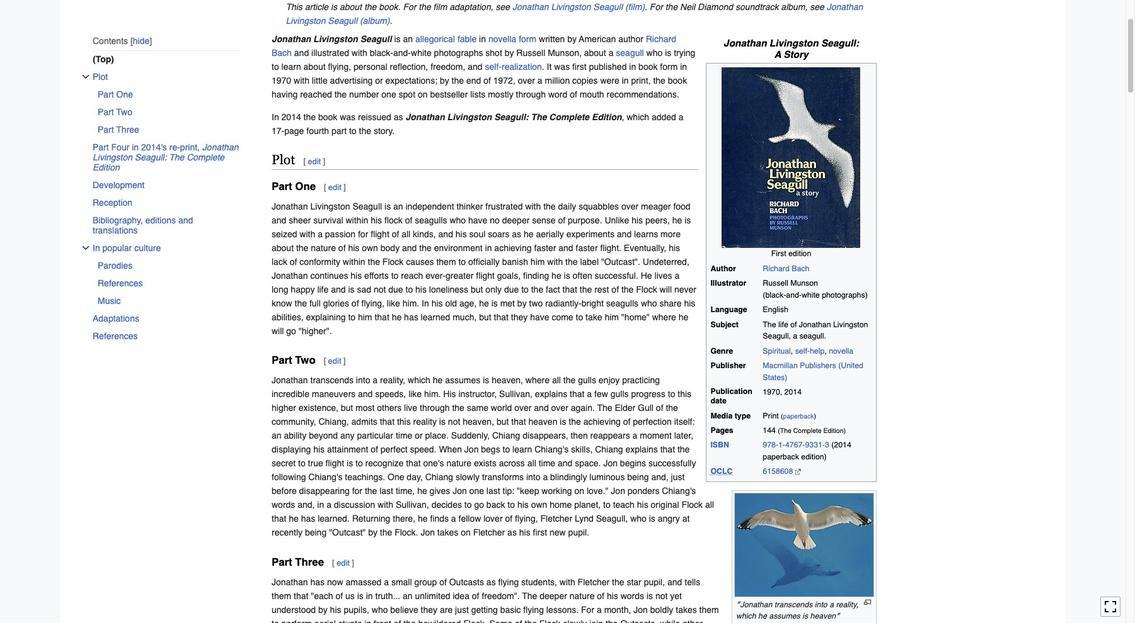 Task type: locate. For each thing, give the bounding box(es) containing it.
which up live
[[408, 376, 430, 386]]

2 horizontal spatial which
[[736, 612, 756, 621]]

0 horizontal spatial complete
[[187, 153, 224, 163]]

flying, inside who is trying to learn about flying, personal reflection, freedom, and
[[328, 62, 351, 72]]

first inside . it was first published in book form in 1970 with little advertising or expectations; by the end of 1972, over a million copies were in print, the book having reached the number one spot on bestseller lists mostly through word of mouth recommendations.
[[572, 62, 587, 72]]

has inside the jonathan livingston seagull is an independent thinker frustrated with the daily squabbles over meager food and sheer survival within his flock of seagulls who have no deeper sense of purpose. unlike his peers, he is seized with a passion for flight of all kinds, and his soul soars as he aerially experiments and learns more about the nature of his own body and the environment in achieving faster and faster flight. eventually, his lack of conformity within the flock causes them to officially banish him with the label "outcast". undeterred, jonathan continues his efforts to reach ever-greater flight goals, finding he is often successful. he lives a long happy life and is sad not due to his loneliness but only due to the fact that the rest of the flock will never know the full glories of flying, like him. in his old age, he is met by two radiantly-bright seagulls who share his abilities, explaining to him that he has learned much, but that they have come to take him "home" where he will go "higher".
[[404, 313, 418, 323]]

0 horizontal spatial takes
[[437, 528, 458, 538]]

2 horizontal spatial one
[[388, 473, 404, 483]]

note containing this article is about the book. for the film adaptation, see
[[272, 0, 877, 28]]

in inside the jonathan livingston seagull is an independent thinker frustrated with the daily squabbles over meager food and sheer survival within his flock of seagulls who have no deeper sense of purpose. unlike his peers, he is seized with a passion for flight of all kinds, and his soul soars as he aerially experiments and learns more about the nature of his own body and the environment in achieving faster and faster flight. eventually, his lack of conformity within the flock causes them to officially banish him with the label "outcast". undeterred, jonathan continues his efforts to reach ever-greater flight goals, finding he is often successful. he lives a long happy life and is sad not due to his loneliness but only due to the fact that the rest of the flock will never know the full glories of flying, like him. in his old age, he is met by two radiantly-bright seagulls who share his abilities, explaining to him that he has learned much, but that they have come to take him "home" where he will go "higher".
[[485, 243, 492, 253]]

him.
[[403, 299, 419, 309], [424, 390, 441, 400]]

1 vertical spatial achieving
[[583, 417, 621, 427]]

2 faster from the left
[[576, 243, 598, 253]]

jonathan right re-
[[202, 143, 239, 153]]

who down the teach on the bottom of page
[[630, 514, 647, 525]]

transforms
[[482, 473, 524, 483]]

6158608 link
[[763, 468, 801, 477]]

jon up outcasts,
[[634, 605, 648, 615]]

a inside , which added a 17-page fourth part to the story.
[[679, 112, 684, 122]]

jonathan inside the life of jonathan livingston seagull, a seagull.
[[799, 321, 831, 329]]

1 vertical spatial into
[[526, 473, 540, 483]]

a up published
[[609, 48, 614, 58]]

jonathan inside jonathan transcends into a reality, which he assumes is heaven, where all the gulls enjoy practicing incredible maneuvers and speeds, like him. his instructor, sullivan, explains that a few gulls progress to this higher existence, but most others live through the same world over and over again. the elder gull of the community, chiang, admits that this reality is not heaven, but that heaven is the achieving of perfection itself: an ability beyond any particular time or place. suddenly, chiang disappears, then reappears a moment later, displaying his attainment of perfect speed. when jon begs to learn chiang's skills, chiang explains that the secret to true flight is to recognize that one's nature exists across all time and space. jon begins successfully following chiang's teachings. one day, chiang slowly transforms into a blindingly luminous being and, just before disappearing for the last time, he gives jon one last tip: "keep working on love." jon ponders chiang's words and, in a discussion with sullivan, decides to go back to his own home planet, to teach his original flock all that he has learned. returning there, he finds a fellow lover of flying, fletcher lynd seagull, who is angry at recently being "outcast" by the flock. jon takes on fletcher as his first new pupil.
[[272, 376, 308, 386]]

seagull: inside jonathan livingston seagull: the complete edition
[[135, 153, 167, 163]]

amassed
[[346, 578, 382, 588]]

(album)
[[360, 16, 390, 26]]

0 vertical spatial richard
[[646, 34, 676, 44]]

edition up development
[[93, 163, 120, 173]]

that inside jonathan has now amassed a small group of outcasts as flying students, with fletcher the star pupil, and tells them that "each of us is in truth... an unlimited idea of freedom". the deeper nature of his words is not yet understood by his pupils, who believe they are just getting basic flying lessons. for a month, jon boldly takes them to perform aerial stunts in front of the bewildered flock. some of the flock slowly join the outcasts, while ot
[[294, 592, 308, 602]]

edit link up survival
[[328, 183, 341, 192]]

richard down first
[[763, 265, 790, 273]]

his up learns
[[632, 216, 643, 226]]

his up 'learned'
[[432, 299, 443, 309]]

livingston up survival
[[310, 202, 350, 212]]

continues
[[310, 271, 348, 281]]

about
[[340, 2, 362, 12], [584, 48, 606, 58], [304, 62, 326, 72], [272, 243, 294, 253]]

flying,
[[328, 62, 351, 72], [361, 299, 384, 309], [515, 514, 538, 525]]

1 vertical spatial him.
[[424, 390, 441, 400]]

transcends for ″jonathan
[[774, 601, 813, 610]]

just down idea
[[455, 605, 469, 615]]

where inside jonathan transcends into a reality, which he assumes is heaven, where all the gulls enjoy practicing incredible maneuvers and speeds, like him. his instructor, sullivan, explains that a few gulls progress to this higher existence, but most others live through the same world over and over again. the elder gull of the community, chiang, admits that this reality is not heaven, but that heaven is the achieving of perfection itself: an ability beyond any particular time or place. suddenly, chiang disappears, then reappears a moment later, displaying his attainment of perfect speed. when jon begs to learn chiang's skills, chiang explains that the secret to true flight is to recognize that one's nature exists across all time and space. jon begins successfully following chiang's teachings. one day, chiang slowly transforms into a blindingly luminous being and, just before disappearing for the last time, he gives jon one last tip: "keep working on love." jon ponders chiang's words and, in a discussion with sullivan, decides to go back to his own home planet, to teach his original flock all that he has learned. returning there, he finds a fellow lover of flying, fletcher lynd seagull, who is angry at recently being "outcast" by the flock. jon takes on fletcher as his first new pupil.
[[526, 376, 550, 386]]

advertising
[[330, 75, 373, 85]]

part four in 2014's re-print,
[[93, 143, 202, 153]]

unlike
[[605, 216, 629, 226]]

successfully
[[649, 459, 696, 469]]

which for jonathan transcends into a reality, which he assumes is heaven, where all the gulls enjoy practicing incredible maneuvers and speeds, like him. his instructor, sullivan, explains that a few gulls progress to this higher existence, but most others live through the same world over and over again. the elder gull of the community, chiang, admits that this reality is not heaven, but that heaven is the achieving of perfection itself: an ability beyond any particular time or place. suddenly, chiang disappears, then reappears a moment later, displaying his attainment of perfect speed. when jon begs to learn chiang's skills, chiang explains that the secret to true flight is to recognize that one's nature exists across all time and space. jon begins successfully following chiang's teachings. one day, chiang slowly transforms into a blindingly luminous being and, just before disappearing for the last time, he gives jon one last tip: "keep working on love." jon ponders chiang's words and, in a discussion with sullivan, decides to go back to his own home planet, to teach his original flock all that he has learned. returning there, he finds a fellow lover of flying, fletcher lynd seagull, who is angry at recently being "outcast" by the flock. jon takes on fletcher as his first new pupil.
[[408, 376, 430, 386]]

note
[[272, 0, 877, 28]]

1 horizontal spatial words
[[621, 592, 644, 602]]

0 vertical spatial plot
[[93, 72, 108, 82]]

seagull for jonathan livingston seagull (album)
[[328, 16, 357, 26]]

jonathan up incredible
[[272, 376, 308, 386]]

1 vertical spatial paperback
[[763, 453, 799, 462]]

about up little
[[304, 62, 326, 72]]

1 horizontal spatial one
[[295, 180, 316, 193]]

and- up reflection,
[[393, 48, 411, 58]]

one inside . it was first published in book form in 1970 with little advertising or expectations; by the end of 1972, over a million copies were in print, the book having reached the number one spot on bestseller lists mostly through word of mouth recommendations.
[[382, 89, 396, 99]]

0 vertical spatial two
[[116, 107, 132, 117]]

0 horizontal spatial in
[[93, 243, 100, 254]]

trying
[[674, 48, 695, 58]]

reality, inside ″jonathan transcends into a reality, which he assumes is heaven″
[[836, 601, 858, 610]]

an inside jonathan transcends into a reality, which he assumes is heaven, where all the gulls enjoy practicing incredible maneuvers and speeds, like him. his instructor, sullivan, explains that a few gulls progress to this higher existence, but most others live through the same world over and over again. the elder gull of the community, chiang, admits that this reality is not heaven, but that heaven is the achieving of perfection itself: an ability beyond any particular time or place. suddenly, chiang disappears, then reappears a moment later, displaying his attainment of perfect speed. when jon begs to learn chiang's skills, chiang explains that the secret to true flight is to recognize that one's nature exists across all time and space. jon begins successfully following chiang's teachings. one day, chiang slowly transforms into a blindingly luminous being and, just before disappearing for the last time, he gives jon one last tip: "keep working on love." jon ponders chiang's words and, in a discussion with sullivan, decides to go back to his own home planet, to teach his original flock all that he has learned. returning there, he finds a fellow lover of flying, fletcher lynd seagull, who is angry at recently being "outcast" by the flock. jon takes on fletcher as his first new pupil.
[[272, 431, 281, 441]]

a
[[774, 49, 781, 61]]

1 vertical spatial self-
[[795, 347, 810, 356]]

0 vertical spatial deeper
[[502, 216, 530, 226]]

2 vertical spatial flying,
[[515, 514, 538, 525]]

join
[[589, 619, 603, 624]]

a
[[609, 48, 614, 58], [537, 75, 542, 85], [679, 112, 684, 122], [318, 229, 323, 240], [675, 271, 680, 281], [793, 332, 797, 341], [373, 376, 378, 386], [587, 390, 592, 400], [632, 431, 637, 441], [543, 473, 548, 483], [327, 501, 331, 511], [451, 514, 456, 525], [384, 578, 389, 588], [829, 601, 834, 610], [597, 605, 602, 615]]

0 horizontal spatial fletcher
[[473, 528, 505, 538]]

0 vertical spatial and,
[[651, 473, 668, 483]]

is down "food"
[[685, 216, 691, 226]]

2 due from the left
[[504, 285, 519, 295]]

deeper inside the jonathan livingston seagull is an independent thinker frustrated with the daily squabbles over meager food and sheer survival within his flock of seagulls who have no deeper sense of purpose. unlike his peers, he is seized with a passion for flight of all kinds, and his soul soars as he aerially experiments and learns more about the nature of his own body and the environment in achieving faster and faster flight. eventually, his lack of conformity within the flock causes them to officially banish him with the label "outcast". undeterred, jonathan continues his efforts to reach ever-greater flight goals, finding he is often successful. he lives a long happy life and is sad not due to his loneliness but only due to the fact that the rest of the flock will never know the full glories of flying, like him. in his old age, he is met by two radiantly-bright seagulls who share his abilities, explaining to him that he has learned much, but that they have come to take him "home" where he will go "higher".
[[502, 216, 530, 226]]

and- inside the "russell munson (black-and-white photographs)"
[[786, 291, 802, 300]]

written
[[539, 34, 565, 44]]

the up conformity
[[296, 243, 308, 253]]

into inside ″jonathan transcends into a reality, which he assumes is heaven″
[[815, 601, 827, 610]]

[ down 'page'
[[303, 157, 306, 166]]

author
[[618, 34, 643, 44]]

0 horizontal spatial being
[[305, 528, 327, 538]]

transcends inside jonathan transcends into a reality, which he assumes is heaven, where all the gulls enjoy practicing incredible maneuvers and speeds, like him. his instructor, sullivan, explains that a few gulls progress to this higher existence, but most others live through the same world over and over again. the elder gull of the community, chiang, admits that this reality is not heaven, but that heaven is the achieving of perfection itself: an ability beyond any particular time or place. suddenly, chiang disappears, then reappears a moment later, displaying his attainment of perfect speed. when jon begs to learn chiang's skills, chiang explains that the secret to true flight is to recognize that one's nature exists across all time and space. jon begins successfully following chiang's teachings. one day, chiang slowly transforms into a blindingly luminous being and, just before disappearing for the last time, he gives jon one last tip: "keep working on love." jon ponders chiang's words and, in a discussion with sullivan, decides to go back to his own home planet, to teach his original flock all that he has learned. returning there, he finds a fellow lover of flying, fletcher lynd seagull, who is angry at recently being "outcast" by the flock. jon takes on fletcher as his first new pupil.
[[310, 376, 354, 386]]

0 horizontal spatial first
[[533, 528, 547, 538]]

one
[[382, 89, 396, 99], [469, 487, 484, 497]]

life inside the jonathan livingston seagull is an independent thinker frustrated with the daily squabbles over meager food and sheer survival within his flock of seagulls who have no deeper sense of purpose. unlike his peers, he is seized with a passion for flight of all kinds, and his soul soars as he aerially experiments and learns more about the nature of his own body and the environment in achieving faster and faster flight. eventually, his lack of conformity within the flock causes them to officially banish him with the label "outcast". undeterred, jonathan continues his efforts to reach ever-greater flight goals, finding he is often successful. he lives a long happy life and is sad not due to his loneliness but only due to the fact that the rest of the flock will never know the full glories of flying, like him. in his old age, he is met by two radiantly-bright seagulls who share his abilities, explaining to him that he has learned much, but that they have come to take him "home" where he will go "higher".
[[317, 285, 329, 295]]

was inside . it was first published in book form in 1970 with little advertising or expectations; by the end of 1972, over a million copies were in print, the book having reached the number one spot on bestseller lists mostly through word of mouth recommendations.
[[554, 62, 570, 72]]

achieving
[[494, 243, 532, 253], [583, 417, 621, 427]]

2 horizontal spatial nature
[[570, 592, 595, 602]]

in for in 2014 the book was reissued as jonathan livingston seagull: the complete edition
[[272, 112, 279, 122]]

elder
[[615, 404, 635, 414]]

fact
[[546, 285, 560, 295]]

1 due from the left
[[388, 285, 403, 295]]

a left 'million'
[[537, 75, 542, 85]]

over inside . it was first published in book form in 1970 with little advertising or expectations; by the end of 1972, over a million copies were in print, the book having reached the number one spot on bestseller lists mostly through word of mouth recommendations.
[[518, 75, 535, 85]]

transcends for jonathan
[[310, 376, 354, 386]]

0 horizontal spatial chiang
[[425, 473, 453, 483]]

spot
[[399, 89, 415, 99]]

first inside jonathan transcends into a reality, which he assumes is heaven, where all the gulls enjoy practicing incredible maneuvers and speeds, like him. his instructor, sullivan, explains that a few gulls progress to this higher existence, but most others live through the same world over and over again. the elder gull of the community, chiang, admits that this reality is not heaven, but that heaven is the achieving of perfection itself: an ability beyond any particular time or place. suddenly, chiang disappears, then reappears a moment later, displaying his attainment of perfect speed. when jon begs to learn chiang's skills, chiang explains that the secret to true flight is to recognize that one's nature exists across all time and space. jon begins successfully following chiang's teachings. one day, chiang slowly transforms into a blindingly luminous being and, just before disappearing for the last time, he gives jon one last tip: "keep working on love." jon ponders chiang's words and, in a discussion with sullivan, decides to go back to his own home planet, to teach his original flock all that he has learned. returning there, he finds a fellow lover of flying, fletcher lynd seagull, who is angry at recently being "outcast" by the flock. jon takes on fletcher as his first new pupil.
[[533, 528, 547, 538]]

spiritual link
[[763, 347, 791, 356]]

1 horizontal spatial slowly
[[563, 619, 587, 624]]

is left 'met'
[[491, 299, 498, 309]]

0 vertical spatial russell
[[516, 48, 545, 58]]

0 horizontal spatial or
[[375, 75, 383, 85]]

of down passion
[[338, 243, 346, 253]]

1 horizontal spatial last
[[486, 487, 500, 497]]

but right much,
[[479, 313, 491, 323]]

they inside jonathan has now amassed a small group of outcasts as flying students, with fletcher the star pupil, and tells them that "each of us is in truth... an unlimited idea of freedom". the deeper nature of his words is not yet understood by his pupils, who believe they are just getting basic flying lessons. for a month, jon boldly takes them to perform aerial stunts in front of the bewildered flock. some of the flock slowly join the outcasts, while ot
[[421, 605, 437, 615]]

to left "take"
[[576, 313, 583, 323]]

moment
[[640, 431, 672, 441]]

livingston
[[551, 2, 591, 12], [286, 16, 325, 26], [313, 34, 358, 44], [769, 38, 818, 49], [447, 112, 492, 122], [93, 153, 132, 163], [310, 202, 350, 212], [833, 321, 868, 329]]

seized
[[272, 229, 297, 240]]

an inside the jonathan livingston seagull is an independent thinker frustrated with the daily squabbles over meager food and sheer survival within his flock of seagulls who have no deeper sense of purpose. unlike his peers, he is seized with a passion for flight of all kinds, and his soul soars as he aerially experiments and learns more about the nature of his own body and the environment in achieving faster and faster flight. eventually, his lack of conformity within the flock causes them to officially banish him with the label "outcast". undeterred, jonathan continues his efforts to reach ever-greater flight goals, finding he is often successful. he lives a long happy life and is sad not due to his loneliness but only due to the fact that the rest of the flock will never know the full glories of flying, like him. in his old age, he is met by two radiantly-bright seagulls who share his abilities, explaining to him that he has learned much, but that they have come to take him "home" where he will go "higher".
[[393, 202, 403, 212]]

2 vertical spatial has
[[310, 578, 325, 588]]

following
[[272, 473, 306, 483]]

million
[[545, 75, 570, 85]]

jonathan inside jonathan livingston seagull: a story
[[724, 38, 767, 49]]

the inside jonathan has now amassed a small group of outcasts as flying students, with fletcher the star pupil, and tells them that "each of us is in truth... an unlimited idea of freedom". the deeper nature of his words is not yet understood by his pupils, who believe they are just getting basic flying lessons. for a month, jon boldly takes them to perform aerial stunts in front of the bewildered flock. some of the flock slowly join the outcasts, while ot
[[522, 592, 537, 602]]

as inside jonathan transcends into a reality, which he assumes is heaven, where all the gulls enjoy practicing incredible maneuvers and speeds, like him. his instructor, sullivan, explains that a few gulls progress to this higher existence, but most others live through the same world over and over again. the elder gull of the community, chiang, admits that this reality is not heaven, but that heaven is the achieving of perfection itself: an ability beyond any particular time or place. suddenly, chiang disappears, then reappears a moment later, displaying his attainment of perfect speed. when jon begs to learn chiang's skills, chiang explains that the secret to true flight is to recognize that one's nature exists across all time and space. jon begins successfully following chiang's teachings. one day, chiang slowly transforms into a blindingly luminous being and, just before disappearing for the last time, he gives jon one last tip: "keep working on love." jon ponders chiang's words and, in a discussion with sullivan, decides to go back to his own home planet, to teach his original flock all that he has learned. returning there, he finds a fellow lover of flying, fletcher lynd seagull, who is angry at recently being "outcast" by the flock. jon takes on fletcher as his first new pupil.
[[507, 528, 517, 538]]

go inside jonathan transcends into a reality, which he assumes is heaven, where all the gulls enjoy practicing incredible maneuvers and speeds, like him. his instructor, sullivan, explains that a few gulls progress to this higher existence, but most others live through the same world over and over again. the elder gull of the community, chiang, admits that this reality is not heaven, but that heaven is the achieving of perfection itself: an ability beyond any particular time or place. suddenly, chiang disappears, then reappears a moment later, displaying his attainment of perfect speed. when jon begs to learn chiang's skills, chiang explains that the secret to true flight is to recognize that one's nature exists across all time and space. jon begins successfully following chiang's teachings. one day, chiang slowly transforms into a blindingly luminous being and, just before disappearing for the last time, he gives jon one last tip: "keep working on love." jon ponders chiang's words and, in a discussion with sullivan, decides to go back to his own home planet, to teach his original flock all that he has learned. returning there, he finds a fellow lover of flying, fletcher lynd seagull, who is angry at recently being "outcast" by the flock. jon takes on fletcher as his first new pupil.
[[474, 501, 484, 511]]

0 horizontal spatial 2014
[[281, 112, 301, 122]]

sullivan,
[[499, 390, 533, 400], [396, 501, 429, 511]]

and inside jonathan has now amassed a small group of outcasts as flying students, with fletcher the star pupil, and tells them that "each of us is in truth... an unlimited idea of freedom". the deeper nature of his words is not yet understood by his pupils, who believe they are just getting basic flying lessons. for a month, jon boldly takes them to perform aerial stunts in front of the bewildered flock. some of the flock slowly join the outcasts, while ot
[[667, 578, 682, 588]]

them
[[436, 257, 456, 267], [272, 592, 291, 602], [699, 605, 719, 615]]

1 vertical spatial flight
[[476, 271, 495, 281]]

with up finding at the left top
[[547, 257, 563, 267]]

white down munson on the right
[[802, 291, 820, 300]]

states)
[[763, 373, 787, 382]]

with
[[352, 48, 367, 58], [294, 75, 309, 85], [525, 202, 541, 212], [300, 229, 315, 240], [547, 257, 563, 267], [378, 501, 393, 511], [560, 578, 575, 588]]

0 horizontal spatial book
[[318, 112, 337, 122]]

2 vertical spatial fletcher
[[578, 578, 610, 588]]

the inside the life of jonathan livingston seagull, a seagull.
[[763, 321, 776, 329]]

self-
[[485, 62, 502, 72], [795, 347, 810, 356]]

takes inside jonathan has now amassed a small group of outcasts as flying students, with fletcher the star pupil, and tells them that "each of us is in truth... an unlimited idea of freedom". the deeper nature of his words is not yet understood by his pupils, who believe they are just getting basic flying lessons. for a month, jon boldly takes them to perform aerial stunts in front of the bewildered flock. some of the flock slowly join the outcasts, while ot
[[676, 605, 697, 615]]

that down 'met'
[[494, 313, 509, 323]]

0 vertical spatial part three
[[98, 125, 139, 135]]

seagull: for jonathan livingston seagull: the complete edition
[[135, 153, 167, 163]]

edit link
[[308, 157, 321, 166], [328, 183, 341, 192], [328, 357, 341, 366], [337, 559, 350, 568]]

was
[[554, 62, 570, 72], [340, 112, 356, 122]]

2 horizontal spatial on
[[574, 487, 584, 497]]

published
[[589, 62, 627, 72]]

x small image
[[82, 73, 89, 81]]

he left 'learned'
[[392, 313, 402, 323]]

his down "keep at the left bottom
[[517, 501, 529, 511]]

in inside jonathan transcends into a reality, which he assumes is heaven, where all the gulls enjoy practicing incredible maneuvers and speeds, like him. his instructor, sullivan, explains that a few gulls progress to this higher existence, but most others live through the same world over and over again. the elder gull of the community, chiang, admits that this reality is not heaven, but that heaven is the achieving of perfection itself: an ability beyond any particular time or place. suddenly, chiang disappears, then reappears a moment later, displaying his attainment of perfect speed. when jon begs to learn chiang's skills, chiang explains that the secret to true flight is to recognize that one's nature exists across all time and space. jon begins successfully following chiang's teachings. one day, chiang slowly transforms into a blindingly luminous being and, just before disappearing for the last time, he gives jon one last tip: "keep working on love." jon ponders chiang's words and, in a discussion with sullivan, decides to go back to his own home planet, to teach his original flock all that he has learned. returning there, he finds a fellow lover of flying, fletcher lynd seagull, who is angry at recently being "outcast" by the flock. jon takes on fletcher as his first new pupil.
[[317, 501, 324, 511]]

the left neil
[[665, 2, 678, 12]]

on right spot
[[418, 89, 428, 99]]

self-realization
[[485, 62, 542, 72]]

all left kinds,
[[402, 229, 410, 240]]

macmillan
[[763, 362, 798, 371]]

to left true
[[298, 459, 305, 469]]

allegorical
[[415, 34, 455, 44]]

1-
[[778, 441, 785, 450]]

he up recently
[[289, 514, 299, 525]]

chiang up the gives
[[425, 473, 453, 483]]

0 vertical spatial 2014
[[281, 112, 301, 122]]

abilities,
[[272, 313, 304, 323]]

jonathan inside jonathan livingston seagull (album)
[[827, 2, 863, 12]]

reality, for heaven,
[[380, 376, 405, 386]]

he up reality
[[433, 376, 443, 386]]

1 horizontal spatial due
[[504, 285, 519, 295]]

achieving for soars
[[494, 243, 532, 253]]

see right "album,"
[[810, 2, 824, 12]]

faster up label
[[576, 243, 598, 253]]

1 horizontal spatial first
[[572, 62, 587, 72]]

1 vertical spatial russell
[[763, 279, 788, 288]]

jonathan livingston seagull (film) link
[[512, 2, 645, 12]]

in up officially
[[485, 243, 492, 253]]

references for the bottom references link
[[93, 332, 138, 342]]

translations
[[93, 226, 138, 236]]

jonathan transcends into a reality, which he assumes is heaven, where all the gulls enjoy practicing incredible maneuvers and speeds, like him. his instructor, sullivan, explains that a few gulls progress to this higher existence, but most others live through the same world over and over again. the elder gull of the community, chiang, admits that this reality is not heaven, but that heaven is the achieving of perfection itself: an ability beyond any particular time or place. suddenly, chiang disappears, then reappears a moment later, displaying his attainment of perfect speed. when jon begs to learn chiang's skills, chiang explains that the secret to true flight is to recognize that one's nature exists across all time and space. jon begins successfully following chiang's teachings. one day, chiang slowly transforms into a blindingly luminous being and, just before disappearing for the last time, he gives jon one last tip: "keep working on love." jon ponders chiang's words and, in a discussion with sullivan, decides to go back to his own home planet, to teach his original flock all that he has learned. returning there, he finds a fellow lover of flying, fletcher lynd seagull, who is angry at recently being "outcast" by the flock. jon takes on fletcher as his first new pupil.
[[272, 376, 714, 538]]

of
[[484, 75, 491, 85], [570, 89, 577, 99], [405, 216, 412, 226], [558, 216, 565, 226], [392, 229, 399, 240], [338, 243, 346, 253], [290, 257, 297, 267], [612, 285, 619, 295], [352, 299, 359, 309], [790, 321, 797, 329], [656, 404, 663, 414], [623, 417, 631, 427], [371, 445, 378, 455], [505, 514, 512, 525], [439, 578, 447, 588], [336, 592, 343, 602], [472, 592, 479, 602], [597, 592, 604, 602], [394, 619, 401, 624], [515, 619, 522, 624]]

to inside jonathan has now amassed a small group of outcasts as flying students, with fletcher the star pupil, and tells them that "each of us is in truth... an unlimited idea of freedom". the deeper nature of his words is not yet understood by his pupils, who believe they are just getting basic flying lessons. for a month, jon boldly takes them to perform aerial stunts in front of the bewildered flock. some of the flock slowly join the outcasts, while ot
[[272, 619, 279, 624]]

with up the returning
[[378, 501, 393, 511]]

russell up (black-
[[763, 279, 788, 288]]

0 horizontal spatial flying
[[498, 578, 519, 588]]

1 vertical spatial assumes
[[769, 612, 800, 621]]

russell inside the "russell munson (black-and-white photographs)"
[[763, 279, 788, 288]]

2014 for in
[[281, 112, 301, 122]]

1 horizontal spatial being
[[627, 473, 649, 483]]

a down survival
[[318, 229, 323, 240]]

a inside ″jonathan transcends into a reality, which he assumes is heaven″
[[829, 601, 834, 610]]

self-help link
[[795, 347, 825, 356]]

his up environment
[[456, 229, 467, 240]]

achieving inside jonathan transcends into a reality, which he assumes is heaven, where all the gulls enjoy practicing incredible maneuvers and speeds, like him. his instructor, sullivan, explains that a few gulls progress to this higher existence, but most others live through the same world over and over again. the elder gull of the community, chiang, admits that this reality is not heaven, but that heaven is the achieving of perfection itself: an ability beyond any particular time or place. suddenly, chiang disappears, then reappears a moment later, displaying his attainment of perfect speed. when jon begs to learn chiang's skills, chiang explains that the secret to true flight is to recognize that one's nature exists across all time and space. jon begins successfully following chiang's teachings. one day, chiang slowly transforms into a blindingly luminous being and, just before disappearing for the last time, he gives jon one last tip: "keep working on love." jon ponders chiang's words and, in a discussion with sullivan, decides to go back to his own home planet, to teach his original flock all that he has learned. returning there, he finds a fellow lover of flying, fletcher lynd seagull, who is angry at recently being "outcast" by the flock. jon takes on fletcher as his first new pupil.
[[583, 417, 621, 427]]

or inside . it was first published in book form in 1970 with little advertising or expectations; by the end of 1972, over a million copies were in print, the book having reached the number one spot on bestseller lists mostly through word of mouth recommendations.
[[375, 75, 383, 85]]

nature down when
[[446, 459, 471, 469]]

three up 'four'
[[116, 125, 139, 135]]

nature up "lessons."
[[570, 592, 595, 602]]

3
[[825, 441, 829, 450]]

in
[[272, 112, 279, 122], [93, 243, 100, 254], [422, 299, 429, 309]]

within
[[346, 216, 368, 226], [343, 257, 365, 267]]

reality, inside jonathan transcends into a reality, which he assumes is heaven, where all the gulls enjoy practicing incredible maneuvers and speeds, like him. his instructor, sullivan, explains that a few gulls progress to this higher existence, but most others live through the same world over and over again. the elder gull of the community, chiang, admits that this reality is not heaven, but that heaven is the achieving of perfection itself: an ability beyond any particular time or place. suddenly, chiang disappears, then reappears a moment later, displaying his attainment of perfect speed. when jon begs to learn chiang's skills, chiang explains that the secret to true flight is to recognize that one's nature exists across all time and space. jon begins successfully following chiang's teachings. one day, chiang slowly transforms into a blindingly luminous being and, just before disappearing for the last time, he gives jon one last tip: "keep working on love." jon ponders chiang's words and, in a discussion with sullivan, decides to go back to his own home planet, to teach his original flock all that he has learned. returning there, he finds a fellow lover of flying, fletcher lynd seagull, who is angry at recently being "outcast" by the flock. jon takes on fletcher as his first new pupil.
[[380, 376, 405, 386]]

2 horizontal spatial ,
[[825, 347, 827, 356]]

have down two
[[530, 313, 549, 323]]

a inside the life of jonathan livingston seagull, a seagull.
[[793, 332, 797, 341]]

expectations;
[[385, 75, 437, 85]]

that
[[563, 285, 577, 295], [375, 313, 389, 323], [494, 313, 509, 323], [570, 390, 585, 400], [380, 417, 395, 427], [511, 417, 526, 427], [660, 445, 675, 455], [406, 459, 421, 469], [272, 514, 286, 525], [294, 592, 308, 602]]

. for .
[[390, 16, 392, 26]]

and up heaven
[[534, 404, 549, 414]]

complete down word
[[549, 112, 589, 122]]

. inside . it was first published in book form in 1970 with little advertising or expectations; by the end of 1972, over a million copies were in print, the book having reached the number one spot on bestseller lists mostly through word of mouth recommendations.
[[542, 62, 544, 72]]

flight down officially
[[476, 271, 495, 281]]

x small image
[[82, 245, 89, 252]]

[ for plot
[[303, 157, 306, 166]]

jonathan down the this
[[272, 34, 311, 44]]

0 horizontal spatial seagull,
[[596, 514, 628, 525]]

independent
[[406, 202, 454, 212]]

slowly inside jonathan has now amassed a small group of outcasts as flying students, with fletcher the star pupil, and tells them that "each of us is in truth... an unlimited idea of freedom". the deeper nature of his words is not yet understood by his pupils, who believe they are just getting basic flying lessons. for a month, jon boldly takes them to perform aerial stunts in front of the bewildered flock. some of the flock slowly join the outcasts, while ot
[[563, 619, 587, 624]]

and illustrated with black-and-white photographs shot by russell munson, about a seagull
[[292, 48, 644, 58]]

1 horizontal spatial 2014
[[784, 388, 802, 397]]

in for in popular culture
[[93, 243, 100, 254]]

this up itself:
[[678, 390, 691, 400]]

1 horizontal spatial see
[[810, 2, 824, 12]]

transcends inside ″jonathan transcends into a reality, which he assumes is heaven″
[[774, 601, 813, 610]]

seagull left (film)
[[593, 2, 623, 12]]

1 vertical spatial richard bach link
[[763, 265, 809, 273]]

with inside . it was first published in book form in 1970 with little advertising or expectations; by the end of 1972, over a million copies were in print, the book having reached the number one spot on bestseller lists mostly through word of mouth recommendations.
[[294, 75, 309, 85]]

a left "moment"
[[632, 431, 637, 441]]

paperback down 1-
[[763, 453, 799, 462]]

0 vertical spatial like
[[387, 299, 400, 309]]

0 vertical spatial three
[[116, 125, 139, 135]]

2 last from the left
[[486, 487, 500, 497]]

achieving inside the jonathan livingston seagull is an independent thinker frustrated with the daily squabbles over meager food and sheer survival within his flock of seagulls who have no deeper sense of purpose. unlike his peers, he is seized with a passion for flight of all kinds, and his soul soars as he aerially experiments and learns more about the nature of his own body and the environment in achieving faster and faster flight. eventually, his lack of conformity within the flock causes them to officially banish him with the label "outcast". undeterred, jonathan continues his efforts to reach ever-greater flight goals, finding he is often successful. he lives a long happy life and is sad not due to his loneliness but only due to the fact that the rest of the flock will never know the full glories of flying, like him. in his old age, he is met by two radiantly-bright seagulls who share his abilities, explaining to him that he has learned much, but that they have come to take him "home" where he will go "higher".
[[494, 243, 532, 253]]

black-
[[370, 48, 393, 58]]

story
[[784, 49, 808, 61]]

which inside ″jonathan transcends into a reality, which he assumes is heaven″
[[736, 612, 756, 621]]

for up join
[[581, 605, 594, 615]]

by inside jonathan has now amassed a small group of outcasts as flying students, with fletcher the star pupil, and tells them that "each of us is in truth... an unlimited idea of freedom". the deeper nature of his words is not yet understood by his pupils, who believe they are just getting basic flying lessons. for a month, jon boldly takes them to perform aerial stunts in front of the bewildered flock. some of the flock slowly join the outcasts, while ot
[[318, 605, 328, 615]]

1 vertical spatial transcends
[[774, 601, 813, 610]]

idea
[[453, 592, 469, 602]]

1 horizontal spatial plot
[[272, 152, 295, 167]]

2 horizontal spatial into
[[815, 601, 827, 610]]

1 vertical spatial flying,
[[361, 299, 384, 309]]

time up perfect
[[396, 431, 412, 441]]

is left the angry
[[649, 514, 655, 525]]

0 vertical spatial complete
[[549, 112, 589, 122]]

that up again.
[[570, 390, 585, 400]]

learn up 1970
[[281, 62, 301, 72]]

edit for part two
[[328, 357, 341, 366]]

1 vertical spatial has
[[301, 514, 315, 525]]

like up live
[[408, 390, 422, 400]]

them inside the jonathan livingston seagull is an independent thinker frustrated with the daily squabbles over meager food and sheer survival within his flock of seagulls who have no deeper sense of purpose. unlike his peers, he is seized with a passion for flight of all kinds, and his soul soars as he aerially experiments and learns more about the nature of his own body and the environment in achieving faster and faster flight. eventually, his lack of conformity within the flock causes them to officially banish him with the label "outcast". undeterred, jonathan continues his efforts to reach ever-greater flight goals, finding he is often successful. he lives a long happy life and is sad not due to his loneliness but only due to the fact that the rest of the flock will never know the full glories of flying, like him. in his old age, he is met by two radiantly-bright seagulls who share his abilities, explaining to him that he has learned much, but that they have come to take him "home" where he will go "higher".
[[436, 257, 456, 267]]

part three down recently
[[272, 556, 324, 569]]

jonathan livingston seagull is an allegorical fable in novella form written by american author
[[272, 34, 646, 44]]

begins
[[620, 459, 646, 469]]

1 vertical spatial form
[[660, 62, 678, 72]]

with left little
[[294, 75, 309, 85]]

edit for part one
[[328, 183, 341, 192]]

0 vertical spatial within
[[346, 216, 368, 226]]

"outcast".
[[601, 257, 640, 267]]

print
[[763, 412, 779, 421]]

novella link
[[829, 347, 853, 356]]

life
[[317, 285, 329, 295], [778, 321, 788, 329]]

heaven
[[528, 417, 557, 427]]

[ edit ] for part one
[[324, 183, 346, 192]]

edit link up maneuvers
[[328, 357, 341, 366]]

with inside jonathan has now amassed a small group of outcasts as flying students, with fletcher the star pupil, and tells them that "each of us is in truth... an unlimited idea of freedom". the deeper nature of his words is not yet understood by his pupils, who believe they are just getting basic flying lessons. for a month, jon boldly takes them to perform aerial stunts in front of the bewildered flock. some of the flock slowly join the outcasts, while ot
[[560, 578, 575, 588]]

0 vertical spatial print,
[[631, 75, 651, 85]]

heaven, up world
[[492, 376, 523, 386]]

2014 for 1970,
[[784, 388, 802, 397]]

richard for the right richard bach link
[[763, 265, 790, 273]]

paperback inside the print ( paperback )
[[783, 412, 814, 420]]

who is trying to learn about flying, personal reflection, freedom, and
[[272, 48, 695, 72]]

reality, up speeds,
[[380, 376, 405, 386]]

richard
[[646, 34, 676, 44], [763, 265, 790, 273]]

has up recently
[[301, 514, 315, 525]]

, left self-help link
[[791, 347, 793, 356]]

into for jonathan
[[356, 376, 370, 386]]

2 vertical spatial nature
[[570, 592, 595, 602]]

flying right basic on the left
[[523, 605, 544, 615]]

2 vertical spatial .
[[542, 62, 544, 72]]

bewildered
[[418, 619, 461, 624]]

complete up 9331-
[[793, 427, 822, 435]]

(top)
[[93, 54, 114, 65]]

gull
[[638, 404, 654, 414]]

that up successfully
[[660, 445, 675, 455]]

0 vertical spatial part two
[[98, 107, 132, 117]]

is inside ″jonathan transcends into a reality, which he assumes is heaven″
[[802, 612, 808, 621]]

1 vertical spatial like
[[408, 390, 422, 400]]

bach
[[272, 48, 292, 58], [792, 265, 809, 273]]

paperback link
[[783, 412, 814, 420]]

0 vertical spatial where
[[652, 313, 676, 323]]

by down the returning
[[368, 528, 377, 538]]

all inside the jonathan livingston seagull is an independent thinker frustrated with the daily squabbles over meager food and sheer survival within his flock of seagulls who have no deeper sense of purpose. unlike his peers, he is seized with a passion for flight of all kinds, and his soul soars as he aerially experiments and learns more about the nature of his own body and the environment in achieving faster and faster flight. eventually, his lack of conformity within the flock causes them to officially banish him with the label "outcast". undeterred, jonathan continues his efforts to reach ever-greater flight goals, finding he is often successful. he lives a long happy life and is sad not due to his loneliness but only due to the fact that the rest of the flock will never know the full glories of flying, like him. in his old age, he is met by two radiantly-bright seagulls who share his abilities, explaining to him that he has learned much, but that they have come to take him "home" where he will go "higher".
[[402, 229, 410, 240]]

assumes for heaven,
[[445, 376, 480, 386]]

1 horizontal spatial which
[[627, 112, 649, 122]]

freedom,
[[431, 62, 465, 72]]

0 vertical spatial them
[[436, 257, 456, 267]]

his up "aerial"
[[330, 605, 341, 615]]

reissued
[[358, 112, 391, 122]]

music
[[98, 296, 121, 307]]

references for the top references link
[[98, 279, 143, 289]]

soul
[[469, 229, 485, 240]]

group
[[414, 578, 437, 588]]

learns
[[634, 229, 658, 240]]

when
[[439, 445, 462, 455]]

1 horizontal spatial print,
[[631, 75, 651, 85]]

seagull for jonathan livingston seagull is an allegorical fable in novella form written by american author
[[360, 34, 392, 44]]

1 horizontal spatial richard bach
[[763, 265, 809, 273]]

chiang's up original
[[662, 487, 696, 497]]

2014
[[281, 112, 301, 122], [784, 388, 802, 397]]

1 horizontal spatial flying
[[523, 605, 544, 615]]

he
[[672, 216, 682, 226], [524, 229, 534, 240], [552, 271, 561, 281], [479, 299, 489, 309], [392, 313, 402, 323], [679, 313, 688, 323], [433, 376, 443, 386], [417, 487, 427, 497], [289, 514, 299, 525], [418, 514, 428, 525], [758, 612, 767, 621]]

edition inside jonathan livingston seagull: the complete edition
[[93, 163, 120, 173]]

but up age,
[[471, 285, 483, 295]]

slowly inside jonathan transcends into a reality, which he assumes is heaven, where all the gulls enjoy practicing incredible maneuvers and speeds, like him. his instructor, sullivan, explains that a few gulls progress to this higher existence, but most others live through the same world over and over again. the elder gull of the community, chiang, admits that this reality is not heaven, but that heaven is the achieving of perfection itself: an ability beyond any particular time or place. suddenly, chiang disappears, then reappears a moment later, displaying his attainment of perfect speed. when jon begs to learn chiang's skills, chiang explains that the secret to true flight is to recognize that one's nature exists across all time and space. jon begins successfully following chiang's teachings. one day, chiang slowly transforms into a blindingly luminous being and, just before disappearing for the last time, he gives jon one last tip: "keep working on love." jon ponders chiang's words and, in a discussion with sullivan, decides to go back to his own home planet, to teach his original flock all that he has learned. returning there, he finds a fellow lover of flying, fletcher lynd seagull, who is angry at recently being "outcast" by the flock. jon takes on fletcher as his first new pupil.
[[456, 473, 480, 483]]

1 vertical spatial richard
[[763, 265, 790, 273]]

seagull: inside jonathan livingston seagull: a story
[[821, 38, 859, 49]]

not inside the jonathan livingston seagull is an independent thinker frustrated with the daily squabbles over meager food and sheer survival within his flock of seagulls who have no deeper sense of purpose. unlike his peers, he is seized with a passion for flight of all kinds, and his soul soars as he aerially experiments and learns more about the nature of his own body and the environment in achieving faster and faster flight. eventually, his lack of conformity within the flock causes them to officially banish him with the label "outcast". undeterred, jonathan continues his efforts to reach ever-greater flight goals, finding he is often successful. he lives a long happy life and is sad not due to his loneliness but only due to the fact that the rest of the flock will never know the full glories of flying, like him. in his old age, he is met by two radiantly-bright seagulls who share his abilities, explaining to him that he has learned much, but that they have come to take him "home" where he will go "higher".
[[374, 285, 386, 295]]

] for plot
[[323, 157, 325, 166]]

seagull inside the jonathan livingston seagull is an independent thinker frustrated with the daily squabbles over meager food and sheer survival within his flock of seagulls who have no deeper sense of purpose. unlike his peers, he is seized with a passion for flight of all kinds, and his soul soars as he aerially experiments and learns more about the nature of his own body and the environment in achieving faster and faster flight. eventually, his lack of conformity within the flock causes them to officially banish him with the label "outcast". undeterred, jonathan continues his efforts to reach ever-greater flight goals, finding he is often successful. he lives a long happy life and is sad not due to his loneliness but only due to the fact that the rest of the flock will never know the full glories of flying, like him. in his old age, he is met by two radiantly-bright seagulls who share his abilities, explaining to him that he has learned much, but that they have come to take him "home" where he will go "higher".
[[353, 202, 382, 212]]

to inside who is trying to learn about flying, personal reflection, freedom, and
[[272, 62, 279, 72]]

complete inside 144 (the complete edition)
[[793, 427, 822, 435]]

1 vertical spatial for
[[352, 487, 362, 497]]

0 horizontal spatial bach
[[272, 48, 292, 58]]

in inside the jonathan livingston seagull is an independent thinker frustrated with the daily squabbles over meager food and sheer survival within his flock of seagulls who have no deeper sense of purpose. unlike his peers, he is seized with a passion for flight of all kinds, and his soul soars as he aerially experiments and learns more about the nature of his own body and the environment in achieving faster and faster flight. eventually, his lack of conformity within the flock causes them to officially banish him with the label "outcast". undeterred, jonathan continues his efforts to reach ever-greater flight goals, finding he is often successful. he lives a long happy life and is sad not due to his loneliness but only due to the fact that the rest of the flock will never know the full glories of flying, like him. in his old age, he is met by two radiantly-bright seagulls who share his abilities, explaining to him that he has learned much, but that they have come to take him "home" where he will go "higher".
[[422, 299, 429, 309]]

1 vertical spatial was
[[340, 112, 356, 122]]

1 vertical spatial book
[[668, 75, 687, 85]]

edit link down fourth
[[308, 157, 321, 166]]

flock. down there, at the bottom left
[[395, 528, 418, 538]]

a up truth...
[[384, 578, 389, 588]]

mouth
[[580, 89, 604, 99]]

about inside note
[[340, 2, 362, 12]]

last up back
[[486, 487, 500, 497]]

1 horizontal spatial assumes
[[769, 612, 800, 621]]

the down the "later,"
[[677, 445, 690, 455]]

0 vertical spatial heaven,
[[492, 376, 523, 386]]

one left spot
[[382, 89, 396, 99]]

richard for richard bach link to the left
[[646, 34, 676, 44]]

not down efforts at the left of the page
[[374, 285, 386, 295]]

0 horizontal spatial edition
[[93, 163, 120, 173]]

seagull, inside the life of jonathan livingston seagull, a seagull.
[[763, 332, 791, 341]]

[ for part three
[[332, 559, 334, 568]]

language
[[711, 306, 747, 315]]

0 horizontal spatial see
[[496, 2, 510, 12]]

] down fourth
[[323, 157, 325, 166]]

he inside ″jonathan transcends into a reality, which he assumes is heaven″
[[758, 612, 767, 621]]

0 horizontal spatial chiang's
[[308, 473, 342, 483]]

and, down disappearing
[[298, 501, 315, 511]]

tip:
[[503, 487, 514, 497]]

month,
[[604, 605, 631, 615]]

allegorical link
[[415, 34, 455, 44]]

the down successful.
[[621, 285, 634, 295]]

soundtrack
[[735, 2, 779, 12]]

edit link for part three
[[337, 559, 350, 568]]

which for ″jonathan transcends into a reality, which he assumes is heaven″
[[736, 612, 756, 621]]

1 vertical spatial and-
[[786, 291, 802, 300]]

words down before
[[272, 501, 295, 511]]

through inside jonathan transcends into a reality, which he assumes is heaven, where all the gulls enjoy practicing incredible maneuvers and speeds, like him. his instructor, sullivan, explains that a few gulls progress to this higher existence, but most others live through the same world over and over again. the elder gull of the community, chiang, admits that this reality is not heaven, but that heaven is the achieving of perfection itself: an ability beyond any particular time or place. suddenly, chiang disappears, then reappears a moment later, displaying his attainment of perfect speed. when jon begs to learn chiang's skills, chiang explains that the secret to true flight is to recognize that one's nature exists across all time and space. jon begins successfully following chiang's teachings. one day, chiang slowly transforms into a blindingly luminous being and, just before disappearing for the last time, he gives jon one last tip: "keep working on love." jon ponders chiang's words and, in a discussion with sullivan, decides to go back to his own home planet, to teach his original flock all that he has learned. returning there, he finds a fellow lover of flying, fletcher lynd seagull, who is angry at recently being "outcast" by the flock. jon takes on fletcher as his first new pupil.
[[420, 404, 450, 414]]

0 horizontal spatial him.
[[403, 299, 419, 309]]

0 horizontal spatial they
[[421, 605, 437, 615]]

to up fellow
[[464, 501, 472, 511]]

to inside , which added a 17-page fourth part to the story.
[[349, 126, 357, 136]]

1 horizontal spatial bach
[[792, 265, 809, 273]]

1 horizontal spatial faster
[[576, 243, 598, 253]]

achieving up banish
[[494, 243, 532, 253]]

this
[[678, 390, 691, 400], [397, 417, 411, 427]]

1 horizontal spatial russell
[[763, 279, 788, 288]]

is inside who is trying to learn about flying, personal reflection, freedom, and
[[665, 48, 671, 58]]

0 vertical spatial richard bach link
[[272, 34, 676, 58]]

1 vertical spatial complete
[[187, 153, 224, 163]]

references down adaptations on the left bottom of page
[[93, 332, 138, 342]]

where
[[652, 313, 676, 323], [526, 376, 550, 386]]

1970,
[[763, 388, 782, 397]]

flock. down the getting
[[463, 619, 487, 624]]

which
[[627, 112, 649, 122], [408, 376, 430, 386], [736, 612, 756, 621]]

. for . it was first published in book form in 1970 with little advertising or expectations; by the end of 1972, over a million copies were in print, the book having reached the number one spot on bestseller lists mostly through word of mouth recommendations.
[[542, 62, 544, 72]]

[ edit ] up survival
[[324, 183, 346, 192]]

has inside jonathan transcends into a reality, which he assumes is heaven, where all the gulls enjoy practicing incredible maneuvers and speeds, like him. his instructor, sullivan, explains that a few gulls progress to this higher existence, but most others live through the same world over and over again. the elder gull of the community, chiang, admits that this reality is not heaven, but that heaven is the achieving of perfection itself: an ability beyond any particular time or place. suddenly, chiang disappears, then reappears a moment later, displaying his attainment of perfect speed. when jon begs to learn chiang's skills, chiang explains that the secret to true flight is to recognize that one's nature exists across all time and space. jon begins successfully following chiang's teachings. one day, chiang slowly transforms into a blindingly luminous being and, just before disappearing for the last time, he gives jon one last tip: "keep working on love." jon ponders chiang's words and, in a discussion with sullivan, decides to go back to his own home planet, to teach his original flock all that he has learned. returning there, he finds a fellow lover of flying, fletcher lynd seagull, who is angry at recently being "outcast" by the flock. jon takes on fletcher as his first new pupil.
[[301, 514, 315, 525]]

1 vertical spatial being
[[305, 528, 327, 538]]

]
[[323, 157, 325, 166], [344, 183, 346, 192], [343, 357, 346, 366], [352, 559, 354, 568]]

for inside the jonathan livingston seagull is an independent thinker frustrated with the daily squabbles over meager food and sheer survival within his flock of seagulls who have no deeper sense of purpose. unlike his peers, he is seized with a passion for flight of all kinds, and his soul soars as he aerially experiments and learns more about the nature of his own body and the environment in achieving faster and faster flight. eventually, his lack of conformity within the flock causes them to officially banish him with the label "outcast". undeterred, jonathan continues his efforts to reach ever-greater flight goals, finding he is often successful. he lives a long happy life and is sad not due to his loneliness but only due to the fact that the rest of the flock will never know the full glories of flying, like him. in his old age, he is met by two radiantly-bright seagulls who share his abilities, explaining to him that he has learned much, but that they have come to take him "home" where he will go "higher".
[[358, 229, 368, 240]]

2 vertical spatial on
[[461, 528, 471, 538]]



Task type: describe. For each thing, give the bounding box(es) containing it.
is up flock
[[384, 202, 391, 212]]

not inside jonathan transcends into a reality, which he assumes is heaven, where all the gulls enjoy practicing incredible maneuvers and speeds, like him. his instructor, sullivan, explains that a few gulls progress to this higher existence, but most others live through the same world over and over again. the elder gull of the community, chiang, admits that this reality is not heaven, but that heaven is the achieving of perfection itself: an ability beyond any particular time or place. suddenly, chiang disappears, then reappears a moment later, displaying his attainment of perfect speed. when jon begs to learn chiang's skills, chiang explains that the secret to true flight is to recognize that one's nature exists across all time and space. jon begins successfully following chiang's teachings. one day, chiang slowly transforms into a blindingly luminous being and, just before disappearing for the last time, he gives jon one last tip: "keep working on love." jon ponders chiang's words and, in a discussion with sullivan, decides to go back to his own home planet, to teach his original flock all that he has learned. returning there, he finds a fellow lover of flying, fletcher lynd seagull, who is angry at recently being "outcast" by the flock. jon takes on fletcher as his first new pupil.
[[448, 417, 460, 427]]

] for part two
[[343, 357, 346, 366]]

1 vertical spatial flying
[[523, 605, 544, 615]]

and inside bibliography, editions and translations
[[178, 216, 193, 226]]

paperback inside (2014 paperback edition)
[[763, 453, 799, 462]]

particular
[[357, 431, 393, 441]]

as up the story.
[[394, 112, 403, 122]]

to up greater
[[458, 257, 466, 267]]

flock. inside jonathan transcends into a reality, which he assumes is heaven, where all the gulls enjoy practicing incredible maneuvers and speeds, like him. his instructor, sullivan, explains that a few gulls progress to this higher existence, but most others live through the same world over and over again. the elder gull of the community, chiang, admits that this reality is not heaven, but that heaven is the achieving of perfection itself: an ability beyond any particular time or place. suddenly, chiang disappears, then reappears a moment later, displaying his attainment of perfect speed. when jon begs to learn chiang's skills, chiang explains that the secret to true flight is to recognize that one's nature exists across all time and space. jon begins successfully following chiang's teachings. one day, chiang slowly transforms into a blindingly luminous being and, just before disappearing for the last time, he gives jon one last tip: "keep working on love." jon ponders chiang's words and, in a discussion with sullivan, decides to go back to his own home planet, to teach his original flock all that he has learned. returning there, he finds a fellow lover of flying, fletcher lynd seagull, who is angry at recently being "outcast" by the flock. jon takes on fletcher as his first new pupil.
[[395, 528, 418, 538]]

own inside jonathan transcends into a reality, which he assumes is heaven, where all the gulls enjoy practicing incredible maneuvers and speeds, like him. his instructor, sullivan, explains that a few gulls progress to this higher existence, but most others live through the same world over and over again. the elder gull of the community, chiang, admits that this reality is not heaven, but that heaven is the achieving of perfection itself: an ability beyond any particular time or place. suddenly, chiang disappears, then reappears a moment later, displaying his attainment of perfect speed. when jon begs to learn chiang's skills, chiang explains that the secret to true flight is to recognize that one's nature exists across all time and space. jon begins successfully following chiang's teachings. one day, chiang slowly transforms into a blindingly luminous being and, just before disappearing for the last time, he gives jon one last tip: "keep working on love." jon ponders chiang's words and, in a discussion with sullivan, decides to go back to his own home planet, to teach his original flock all that he has learned. returning there, he finds a fellow lover of flying, fletcher lynd seagull, who is angry at recently being "outcast" by the flock. jon takes on fletcher as his first new pupil.
[[531, 501, 547, 511]]

takes inside jonathan transcends into a reality, which he assumes is heaven, where all the gulls enjoy practicing incredible maneuvers and speeds, like him. his instructor, sullivan, explains that a few gulls progress to this higher existence, but most others live through the same world over and over again. the elder gull of the community, chiang, admits that this reality is not heaven, but that heaven is the achieving of perfection itself: an ability beyond any particular time or place. suddenly, chiang disappears, then reappears a moment later, displaying his attainment of perfect speed. when jon begs to learn chiang's skills, chiang explains that the secret to true flight is to recognize that one's nature exists across all time and space. jon begins successfully following chiang's teachings. one day, chiang slowly transforms into a blindingly luminous being and, just before disappearing for the last time, he gives jon one last tip: "keep working on love." jon ponders chiang's words and, in a discussion with sullivan, decides to go back to his own home planet, to teach his original flock all that he has learned. returning there, he finds a fellow lover of flying, fletcher lynd seagull, who is angry at recently being "outcast" by the flock. jon takes on fletcher as his first new pupil.
[[437, 528, 458, 538]]

[ edit ] for plot
[[303, 157, 325, 166]]

just inside jonathan has now amassed a small group of outcasts as flying students, with fletcher the star pupil, and tells them that "each of us is in truth... an unlimited idea of freedom". the deeper nature of his words is not yet understood by his pupils, who believe they are just getting basic flying lessons. for a month, jon boldly takes them to perform aerial stunts in front of the bewildered flock. some of the flock slowly join the outcasts, while ot
[[455, 605, 469, 615]]

disappearing
[[299, 487, 350, 497]]

nature inside jonathan transcends into a reality, which he assumes is heaven, where all the gulls enjoy practicing incredible maneuvers and speeds, like him. his instructor, sullivan, explains that a few gulls progress to this higher existence, but most others live through the same world over and over again. the elder gull of the community, chiang, admits that this reality is not heaven, but that heaven is the achieving of perfection itself: an ability beyond any particular time or place. suddenly, chiang disappears, then reappears a moment later, displaying his attainment of perfect speed. when jon begs to learn chiang's skills, chiang explains that the secret to true flight is to recognize that one's nature exists across all time and space. jon begins successfully following chiang's teachings. one day, chiang slowly transforms into a blindingly luminous being and, just before disappearing for the last time, he gives jon one last tip: "keep working on love." jon ponders chiang's words and, in a discussion with sullivan, decides to go back to his own home planet, to teach his original flock all that he has learned. returning there, he finds a fellow lover of flying, fletcher lynd seagull, who is angry at recently being "outcast" by the flock. jon takes on fletcher as his first new pupil.
[[446, 459, 471, 469]]

and down unlike
[[617, 229, 632, 240]]

] for part three
[[352, 559, 354, 568]]

livingston inside jonathan livingston seagull (album)
[[286, 16, 325, 26]]

0 horizontal spatial this
[[397, 417, 411, 427]]

recognize
[[365, 459, 404, 469]]

and up environment
[[438, 229, 453, 240]]

the down month,
[[606, 619, 618, 624]]

1 vertical spatial chiang
[[595, 445, 623, 455]]

through for him.
[[420, 404, 450, 414]]

0 horizontal spatial him
[[358, 313, 372, 323]]

illustrator
[[711, 279, 746, 288]]

pupil,
[[644, 578, 665, 588]]

an inside jonathan has now amassed a small group of outcasts as flying students, with fletcher the star pupil, and tells them that "each of us is in truth... an unlimited idea of freedom". the deeper nature of his words is not yet understood by his pupils, who believe they are just getting basic flying lessons. for a month, jon boldly takes them to perform aerial stunts in front of the bewildered flock. some of the flock slowly join the outcasts, while ot
[[403, 592, 413, 602]]

boldly
[[650, 605, 673, 615]]

english
[[763, 306, 788, 315]]

the up (album) at the top
[[364, 2, 376, 12]]

1 vertical spatial time
[[539, 459, 555, 469]]

0 vertical spatial one
[[116, 90, 133, 100]]

1 horizontal spatial chiang
[[492, 431, 520, 441]]

1 horizontal spatial part two
[[272, 354, 316, 367]]

1 vertical spatial richard bach
[[763, 265, 809, 273]]

2 vertical spatial them
[[699, 605, 719, 615]]

1 horizontal spatial part three
[[272, 556, 324, 569]]

copies
[[572, 75, 598, 85]]

1 vertical spatial on
[[574, 487, 584, 497]]

a down disappearing
[[327, 501, 331, 511]]

outcasts
[[449, 578, 484, 588]]

0 horizontal spatial richard bach link
[[272, 34, 676, 58]]

squabbles
[[579, 202, 619, 212]]

fellow
[[459, 514, 481, 525]]

in right were
[[622, 75, 629, 85]]

0 vertical spatial richard bach
[[272, 34, 676, 58]]

is left sad
[[348, 285, 355, 295]]

2 vertical spatial chiang
[[425, 473, 453, 483]]

admits
[[351, 417, 377, 427]]

0 vertical spatial time
[[396, 431, 412, 441]]

the inside , which added a 17-page fourth part to the story.
[[359, 126, 371, 136]]

into for ″jonathan
[[815, 601, 827, 610]]

print, inside . it was first published in book form in 1970 with little advertising or expectations; by the end of 1972, over a million copies were in print, the book having reached the number one spot on bestseller lists mostly through word of mouth recommendations.
[[631, 75, 651, 85]]

jonathan livingston seagull: the complete edition
[[93, 143, 239, 173]]

the up recommendations.
[[653, 75, 665, 85]]

2 see from the left
[[810, 2, 824, 12]]

illustrated
[[311, 48, 349, 58]]

2 horizontal spatial for
[[650, 2, 663, 12]]

″jonathan
[[736, 601, 772, 610]]

1 horizontal spatial into
[[526, 473, 540, 483]]

publisher
[[711, 362, 746, 371]]

2 vertical spatial book
[[318, 112, 337, 122]]

1 horizontal spatial gulls
[[611, 390, 629, 400]]

[ for part one
[[324, 183, 326, 192]]

1 vertical spatial within
[[343, 257, 365, 267]]

complete inside jonathan livingston seagull: the complete edition
[[187, 153, 224, 163]]

undeterred,
[[643, 257, 689, 267]]

music link
[[98, 293, 240, 310]]

the left the star
[[612, 578, 624, 588]]

flying, inside jonathan transcends into a reality, which he assumes is heaven, where all the gulls enjoy practicing incredible maneuvers and speeds, like him. his instructor, sullivan, explains that a few gulls progress to this higher existence, but most others live through the same world over and over again. the elder gull of the community, chiang, admits that this reality is not heaven, but that heaven is the achieving of perfection itself: an ability beyond any particular time or place. suddenly, chiang disappears, then reappears a moment later, displaying his attainment of perfect speed. when jon begs to learn chiang's skills, chiang explains that the secret to true flight is to recognize that one's nature exists across all time and space. jon begins successfully following chiang's teachings. one day, chiang slowly transforms into a blindingly luminous being and, just before disappearing for the last time, he gives jon one last tip: "keep working on love." jon ponders chiang's words and, in a discussion with sullivan, decides to go back to his own home planet, to teach his original flock all that he has learned. returning there, he finds a fellow lover of flying, fletcher lynd seagull, who is angry at recently being "outcast" by the flock. jon takes on fletcher as his first new pupil.
[[515, 514, 538, 525]]

edit for part three
[[337, 559, 350, 568]]

is up reflection,
[[394, 34, 401, 44]]

photographs)
[[822, 291, 868, 300]]

returning
[[352, 514, 390, 525]]

1 horizontal spatial explains
[[625, 445, 658, 455]]

all right across
[[527, 459, 536, 469]]

conformity
[[300, 257, 340, 267]]

2 vertical spatial chiang's
[[662, 487, 696, 497]]

him. inside the jonathan livingston seagull is an independent thinker frustrated with the daily squabbles over meager food and sheer survival within his flock of seagulls who have no deeper sense of purpose. unlike his peers, he is seized with a passion for flight of all kinds, and his soul soars as he aerially experiments and learns more about the nature of his own body and the environment in achieving faster and faster flight. eventually, his lack of conformity within the flock causes them to officially banish him with the label "outcast". undeterred, jonathan continues his efforts to reach ever-greater flight goals, finding he is often successful. he lives a long happy life and is sad not due to his loneliness but only due to the fact that the rest of the flock will never know the full glories of flying, like him. in his old age, he is met by two radiantly-bright seagulls who share his abilities, explaining to him that he has learned much, but that they have come to take him "home" where he will go "higher".
[[403, 299, 419, 309]]

old
[[445, 299, 457, 309]]

1 horizontal spatial flight
[[371, 229, 389, 240]]

(2014 paperback edition)
[[763, 441, 851, 462]]

as inside the jonathan livingston seagull is an independent thinker frustrated with the daily squabbles over meager food and sheer survival within his flock of seagulls who have no deeper sense of purpose. unlike his peers, he is seized with a passion for flight of all kinds, and his soul soars as he aerially experiments and learns more about the nature of his own body and the environment in achieving faster and faster flight. eventually, his lack of conformity within the flock causes them to officially banish him with the label "outcast". undeterred, jonathan continues his efforts to reach ever-greater flight goals, finding he is often successful. he lives a long happy life and is sad not due to his loneliness but only due to the fact that the rest of the flock will never know the full glories of flying, like him. in his old age, he is met by two radiantly-bright seagulls who share his abilities, explaining to him that he has learned much, but that they have come to take him "home" where he will go "higher".
[[512, 229, 521, 240]]

1 vertical spatial them
[[272, 592, 291, 602]]

seagull: for jonathan livingston seagull: a story
[[821, 38, 859, 49]]

in down amassed
[[366, 592, 373, 602]]

words inside jonathan has now amassed a small group of outcasts as flying students, with fletcher the star pupil, and tells them that "each of us is in truth... an unlimited idea of freedom". the deeper nature of his words is not yet understood by his pupils, who believe they are just getting basic flying lessons. for a month, jon boldly takes them to perform aerial stunts in front of the bewildered flock. some of the flock slowly join the outcasts, while ot
[[621, 592, 644, 602]]

the down often
[[580, 285, 592, 295]]

2 horizontal spatial .
[[645, 2, 647, 12]]

he down "food"
[[672, 216, 682, 226]]

of up month,
[[597, 592, 604, 602]]

with down sheer
[[300, 229, 315, 240]]

1 last from the left
[[380, 487, 393, 497]]

by down novella form link
[[505, 48, 514, 58]]

1 horizontal spatial richard bach link
[[763, 265, 809, 273]]

0 horizontal spatial print,
[[180, 143, 200, 153]]

enjoy
[[599, 376, 620, 386]]

development
[[93, 180, 145, 191]]

the left film
[[419, 2, 431, 12]]

this article is about the book. for the film adaptation, see jonathan livingston seagull (film) . for the neil diamond soundtrack album, see
[[286, 2, 827, 12]]

his up true
[[313, 445, 325, 455]]

jon inside jonathan has now amassed a small group of outcasts as flying students, with fletcher the star pupil, and tells them that "each of us is in truth... an unlimited idea of freedom". the deeper nature of his words is not yet understood by his pupils, who believe they are just getting basic flying lessons. for a month, jon boldly takes them to perform aerial stunts in front of the bewildered flock. some of the flock slowly join the outcasts, while ot
[[634, 605, 648, 615]]

meager
[[641, 202, 671, 212]]

pages
[[711, 427, 733, 435]]

by inside . it was first published in book form in 1970 with little advertising or expectations; by the end of 1972, over a million copies were in print, the book having reached the number one spot on bestseller lists mostly through word of mouth recommendations.
[[440, 75, 449, 85]]

1 horizontal spatial sullivan,
[[499, 390, 533, 400]]

"each
[[311, 592, 333, 602]]

978-
[[763, 441, 778, 450]]

he down share
[[679, 313, 688, 323]]

of down basic on the left
[[515, 619, 522, 624]]

publishers
[[800, 362, 836, 371]]

0 horizontal spatial white
[[411, 48, 432, 58]]

(2014
[[831, 441, 851, 450]]

bibliography, editions and translations link
[[93, 212, 240, 240]]

jon up decides
[[453, 487, 467, 497]]

who inside jonathan has now amassed a small group of outcasts as flying students, with fletcher the star pupil, and tells them that "each of us is in truth... an unlimited idea of freedom". the deeper nature of his words is not yet understood by his pupils, who believe they are just getting basic flying lessons. for a month, jon boldly takes them to perform aerial stunts in front of the bewildered flock. some of the flock slowly join the outcasts, while ot
[[372, 605, 388, 615]]

same
[[467, 404, 488, 414]]

speeds,
[[375, 390, 406, 400]]

the down believe
[[404, 619, 416, 624]]

fletcher inside jonathan has now amassed a small group of outcasts as flying students, with fletcher the star pupil, and tells them that "each of us is in truth... an unlimited idea of freedom". the deeper nature of his words is not yet understood by his pupils, who believe they are just getting basic flying lessons. for a month, jon boldly takes them to perform aerial stunts in front of the bewildered flock. some of the flock slowly join the outcasts, while ot
[[578, 578, 610, 588]]

jonathan inside jonathan has now amassed a small group of outcasts as flying students, with fletcher the star pupil, and tells them that "each of us is in truth... an unlimited idea of freedom". the deeper nature of his words is not yet understood by his pupils, who believe they are just getting basic flying lessons. for a month, jon boldly takes them to perform aerial stunts in front of the bewildered flock. some of the flock slowly join the outcasts, while ot
[[272, 578, 308, 588]]

reality, for heaven″
[[836, 601, 858, 610]]

achieving for the
[[583, 417, 621, 427]]

assumes for heaven″
[[769, 612, 800, 621]]

edition)
[[801, 453, 827, 462]]

realization
[[502, 62, 542, 72]]

practicing
[[622, 376, 660, 386]]

on inside . it was first published in book form in 1970 with little advertising or expectations; by the end of 1972, over a million copies were in print, the book having reached the number one spot on bestseller lists mostly through word of mouth recommendations.
[[418, 89, 428, 99]]

0 horizontal spatial explains
[[535, 390, 567, 400]]

a right finds
[[451, 514, 456, 525]]

met
[[500, 299, 515, 309]]

of down elder at the bottom right of the page
[[623, 417, 631, 427]]

"home"
[[621, 313, 650, 323]]

[ for part two
[[324, 357, 326, 366]]

to down the 'tip:'
[[508, 501, 515, 511]]

learn inside jonathan transcends into a reality, which he assumes is heaven, where all the gulls enjoy practicing incredible maneuvers and speeds, like him. his instructor, sullivan, explains that a few gulls progress to this higher existence, but most others live through the same world over and over again. the elder gull of the community, chiang, admits that this reality is not heaven, but that heaven is the achieving of perfection itself: an ability beyond any particular time or place. suddenly, chiang disappears, then reappears a moment later, displaying his attainment of perfect speed. when jon begs to learn chiang's skills, chiang explains that the secret to true flight is to recognize that one's nature exists across all time and space. jon begins successfully following chiang's teachings. one day, chiang slowly transforms into a blindingly luminous being and, just before disappearing for the last time, he gives jon one last tip: "keep working on love." jon ponders chiang's words and, in a discussion with sullivan, decides to go back to his own home planet, to teach his original flock all that he has learned. returning there, he finds a fellow lover of flying, fletcher lynd seagull, who is angry at recently being "outcast" by the flock. jon takes on fletcher as his first new pupil.
[[512, 445, 532, 455]]

1 vertical spatial sullivan,
[[396, 501, 429, 511]]

day,
[[407, 473, 423, 483]]

of right flock
[[405, 216, 412, 226]]

jon up the teach on the bottom of page
[[611, 487, 625, 497]]

and up most
[[358, 390, 373, 400]]

understood
[[272, 605, 316, 615]]

1 vertical spatial have
[[530, 313, 549, 323]]

in popular culture
[[93, 243, 161, 254]]

of up "unlimited"
[[439, 578, 447, 588]]

0 horizontal spatial russell
[[516, 48, 545, 58]]

0 horizontal spatial form
[[519, 34, 536, 44]]

bestseller
[[430, 89, 468, 99]]

he left finds
[[418, 514, 428, 525]]

he down sense
[[524, 229, 534, 240]]

for inside jonathan transcends into a reality, which he assumes is heaven, where all the gulls enjoy practicing incredible maneuvers and speeds, like him. his instructor, sullivan, explains that a few gulls progress to this higher existence, but most others live through the same world over and over again. the elder gull of the community, chiang, admits that this reality is not heaven, but that heaven is the achieving of perfection itself: an ability beyond any particular time or place. suddenly, chiang disappears, then reappears a moment later, displaying his attainment of perfect speed. when jon begs to learn chiang's skills, chiang explains that the secret to true flight is to recognize that one's nature exists across all time and space. jon begins successfully following chiang's teachings. one day, chiang slowly transforms into a blindingly luminous being and, just before disappearing for the last time, he gives jon one last tip: "keep working on love." jon ponders chiang's words and, in a discussion with sullivan, decides to go back to his own home planet, to teach his original flock all that he has learned. returning there, he finds a fellow lover of flying, fletcher lynd seagull, who is angry at recently being "outcast" by the flock. jon takes on fletcher as his first new pupil.
[[352, 487, 362, 497]]

1 see from the left
[[496, 2, 510, 12]]

is right us
[[357, 592, 364, 602]]

white inside the "russell munson (black-and-white photographs)"
[[802, 291, 820, 300]]

jonathan up sheer
[[272, 202, 308, 212]]

jonathan inside jonathan livingston seagull: the complete edition
[[202, 143, 239, 153]]

1 vertical spatial heaven,
[[463, 417, 494, 427]]

a up 'working'
[[543, 473, 548, 483]]

edit link for plot
[[308, 157, 321, 166]]

livingston up the illustrated
[[313, 34, 358, 44]]

[ edit ] for part two
[[324, 357, 346, 366]]

just inside jonathan transcends into a reality, which he assumes is heaven, where all the gulls enjoy practicing incredible maneuvers and speeds, like him. his instructor, sullivan, explains that a few gulls progress to this higher existence, but most others live through the same world over and over again. the elder gull of the community, chiang, admits that this reality is not heaven, but that heaven is the achieving of perfection itself: an ability beyond any particular time or place. suddenly, chiang disappears, then reappears a moment later, displaying his attainment of perfect speed. when jon begs to learn chiang's skills, chiang explains that the secret to true flight is to recognize that one's nature exists across all time and space. jon begins successfully following chiang's teachings. one day, chiang slowly transforms into a blindingly luminous being and, just before disappearing for the last time, he gives jon one last tip: "keep working on love." jon ponders chiang's words and, in a discussion with sullivan, decides to go back to his own home planet, to teach his original flock all that he has learned. returning there, he finds a fellow lover of flying, fletcher lynd seagull, who is angry at recently being "outcast" by the flock. jon takes on fletcher as his first new pupil.
[[671, 473, 685, 483]]

0 vertical spatial self-
[[485, 62, 502, 72]]

to up across
[[503, 445, 510, 455]]

2 horizontal spatial flight
[[476, 271, 495, 281]]

livingston inside jonathan livingston seagull: the complete edition
[[93, 153, 132, 163]]

0 horizontal spatial was
[[340, 112, 356, 122]]

jon down "suddenly,"
[[464, 445, 479, 455]]

144 (the complete edition)
[[763, 427, 846, 435]]

in popular culture link
[[93, 240, 240, 257]]

banish
[[502, 257, 528, 267]]

teach
[[613, 501, 635, 511]]

his up sad
[[351, 271, 362, 281]]

seagull.
[[799, 332, 826, 341]]

by inside the jonathan livingston seagull is an independent thinker frustrated with the daily squabbles over meager food and sheer survival within his flock of seagulls who have no deeper sense of purpose. unlike his peers, he is seized with a passion for flight of all kinds, and his soul soars as he aerially experiments and learns more about the nature of his own body and the environment in achieving faster and faster flight. eventually, his lack of conformity within the flock causes them to officially banish him with the label "outcast". undeterred, jonathan continues his efforts to reach ever-greater flight goals, finding he is often successful. he lives a long happy life and is sad not due to his loneliness but only due to the fact that the rest of the flock will never know the full glories of flying, like him. in his old age, he is met by two radiantly-bright seagulls who share his abilities, explaining to him that he has learned much, but that they have come to take him "home" where he will go "higher".
[[517, 299, 527, 309]]

like inside jonathan transcends into a reality, which he assumes is heaven, where all the gulls enjoy practicing incredible maneuvers and speeds, like him. his instructor, sullivan, explains that a few gulls progress to this higher existence, but most others live through the same world over and over again. the elder gull of the community, chiang, admits that this reality is not heaven, but that heaven is the achieving of perfection itself: an ability beyond any particular time or place. suddenly, chiang disappears, then reappears a moment later, displaying his attainment of perfect speed. when jon begs to learn chiang's skills, chiang explains that the secret to true flight is to recognize that one's nature exists across all time and space. jon begins successfully following chiang's teachings. one day, chiang slowly transforms into a blindingly luminous being and, just before disappearing for the last time, he gives jon one last tip: "keep working on love." jon ponders chiang's words and, in a discussion with sullivan, decides to go back to his own home planet, to teach his original flock all that he has learned. returning there, he finds a fellow lover of flying, fletcher lynd seagull, who is angry at recently being "outcast" by the flock. jon takes on fletcher as his first new pupil.
[[408, 390, 422, 400]]

seagull for jonathan livingston seagull is an independent thinker frustrated with the daily squabbles over meager food and sheer survival within his flock of seagulls who have no deeper sense of purpose. unlike his peers, he is seized with a passion for flight of all kinds, and his soul soars as he aerially experiments and learns more about the nature of his own body and the environment in achieving faster and faster flight. eventually, his lack of conformity within the flock causes them to officially banish him with the label "outcast". undeterred, jonathan continues his efforts to reach ever-greater flight goals, finding he is often successful. he lives a long happy life and is sad not due to his loneliness but only due to the fact that the rest of the flock will never know the full glories of flying, like him. in his old age, he is met by two radiantly-bright seagulls who share his abilities, explaining to him that he has learned much, but that they have come to take him "home" where he will go "higher".
[[353, 202, 382, 212]]

unlimited
[[415, 592, 450, 602]]

the up fourth
[[304, 112, 316, 122]]

like inside the jonathan livingston seagull is an independent thinker frustrated with the daily squabbles over meager food and sheer survival within his flock of seagulls who have no deeper sense of purpose. unlike his peers, he is seized with a passion for flight of all kinds, and his soul soars as he aerially experiments and learns more about the nature of his own body and the environment in achieving faster and faster flight. eventually, his lack of conformity within the flock causes them to officially banish him with the label "outcast". undeterred, jonathan continues his efforts to reach ever-greater flight goals, finding he is often successful. he lives a long happy life and is sad not due to his loneliness but only due to the fact that the rest of the flock will never know the full glories of flying, like him. in his old age, he is met by two radiantly-bright seagulls who share his abilities, explaining to him that he has learned much, but that they have come to take him "home" where he will go "higher".
[[387, 299, 400, 309]]

film
[[433, 2, 447, 12]]

1 horizontal spatial novella
[[829, 347, 853, 356]]

fullscreen image
[[1104, 602, 1117, 614]]

to down finding at the left top
[[521, 285, 529, 295]]

edit link for part two
[[328, 357, 341, 366]]

his left new at the bottom left of page
[[519, 528, 530, 538]]

livingston up the written
[[551, 2, 591, 12]]

1 vertical spatial two
[[295, 354, 316, 367]]

0 horizontal spatial plot
[[93, 72, 108, 82]]

1 vertical spatial and,
[[298, 501, 315, 511]]

luminous
[[589, 473, 625, 483]]

of right word
[[570, 89, 577, 99]]

survival
[[313, 216, 343, 226]]

edit link for part one
[[328, 183, 341, 192]]

1 horizontal spatial and,
[[651, 473, 668, 483]]

flock inside jonathan has now amassed a small group of outcasts as flying students, with fletcher the star pupil, and tells them that "each of us is in truth... an unlimited idea of freedom". the deeper nature of his words is not yet understood by his pupils, who believe they are just getting basic flying lessons. for a month, jon boldly takes them to perform aerial stunts in front of the bewildered flock. some of the flock slowly join the outcasts, while ot
[[539, 619, 560, 624]]

parodies link
[[98, 257, 240, 275]]

nature inside the jonathan livingston seagull is an independent thinker frustrated with the daily squabbles over meager food and sheer survival within his flock of seagulls who have no deeper sense of purpose. unlike his peers, he is seized with a passion for flight of all kinds, and his soul soars as he aerially experiments and learns more about the nature of his own body and the environment in achieving faster and faster flight. eventually, his lack of conformity within the flock causes them to officially banish him with the label "outcast". undeterred, jonathan continues his efforts to reach ever-greater flight goals, finding he is often successful. he lives a long happy life and is sad not due to his loneliness but only due to the fact that the rest of the flock will never know the full glories of flying, like him. in his old age, he is met by two radiantly-bright seagulls who share his abilities, explaining to him that he has learned much, but that they have come to take him "home" where he will go "higher".
[[311, 243, 336, 253]]

an left allegorical
[[403, 34, 413, 44]]

1 vertical spatial seagulls
[[606, 299, 638, 309]]

0 vertical spatial have
[[468, 216, 487, 226]]

to right progress
[[668, 390, 675, 400]]

rest
[[594, 285, 609, 295]]

jonathan has now amassed a small group of outcasts as flying students, with fletcher the star pupil, and tells them that "each of us is in truth... an unlimited idea of freedom". the deeper nature of his words is not yet understood by his pupils, who believe they are just getting basic flying lessons. for a month, jon boldly takes them to perform aerial stunts in front of the bewildered flock. some of the flock slowly join the outcasts, while ot
[[272, 578, 872, 624]]

1 vertical spatial will
[[272, 326, 284, 337]]

has inside jonathan has now amassed a small group of outcasts as flying students, with fletcher the star pupil, and tells them that "each of us is in truth... an unlimited idea of freedom". the deeper nature of his words is not yet understood by his pupils, who believe they are just getting basic flying lessons. for a month, jon boldly takes them to perform aerial stunts in front of the bewildered flock. some of the flock slowly join the outcasts, while ot
[[310, 578, 325, 588]]

who inside who is trying to learn about flying, personal reflection, freedom, and
[[646, 48, 663, 58]]

1 horizontal spatial seagull:
[[494, 112, 529, 122]]

livingston inside the jonathan livingston seagull is an independent thinker frustrated with the daily squabbles over meager food and sheer survival within his flock of seagulls who have no deeper sense of purpose. unlike his peers, he is seized with a passion for flight of all kinds, and his soul soars as he aerially experiments and learns more about the nature of his own body and the environment in achieving faster and faster flight. eventually, his lack of conformity within the flock causes them to officially banish him with the label "outcast". undeterred, jonathan continues his efforts to reach ever-greater flight goals, finding he is often successful. he lives a long happy life and is sad not due to his loneliness but only due to the fact that the rest of the flock will never know the full glories of flying, like him. in his old age, he is met by two radiantly-bright seagulls who share his abilities, explaining to him that he has learned much, but that they have come to take him "home" where he will go "higher".
[[310, 202, 350, 212]]

or inside jonathan transcends into a reality, which he assumes is heaven, where all the gulls enjoy practicing incredible maneuvers and speeds, like him. his instructor, sullivan, explains that a few gulls progress to this higher existence, but most others live through the same world over and over again. the elder gull of the community, chiang, admits that this reality is not heaven, but that heaven is the achieving of perfection itself: an ability beyond any particular time or place. suddenly, chiang disappears, then reappears a moment later, displaying his attainment of perfect speed. when jon begs to learn chiang's skills, chiang explains that the secret to true flight is to recognize that one's nature exists across all time and space. jon begins successfully following chiang's teachings. one day, chiang slowly transforms into a blindingly luminous being and, just before disappearing for the last time, he gives jon one last tip: "keep working on love." jon ponders chiang's words and, in a discussion with sullivan, decides to go back to his own home planet, to teach his original flock all that he has learned. returning there, he finds a fellow lover of flying, fletcher lynd seagull, who is angry at recently being "outcast" by the flock. jon takes on fletcher as his first new pupil.
[[415, 431, 423, 441]]

the up itself:
[[666, 404, 678, 414]]

the right some
[[525, 619, 537, 624]]

and inside who is trying to learn about flying, personal reflection, freedom, and
[[468, 62, 483, 72]]

1 vertical spatial references link
[[93, 328, 240, 346]]

the inside jonathan livingston seagull: the complete edition
[[169, 153, 184, 163]]

oclc link
[[711, 468, 733, 477]]

chiang,
[[319, 417, 349, 427]]

edit for plot
[[308, 157, 321, 166]]

1 horizontal spatial book
[[638, 62, 658, 72]]

0 horizontal spatial for
[[403, 2, 416, 12]]

loneliness
[[429, 285, 468, 295]]

few
[[594, 390, 608, 400]]

and up blindingly
[[558, 459, 572, 469]]

1 vertical spatial three
[[295, 556, 324, 569]]

flock. inside jonathan has now amassed a small group of outcasts as flying students, with fletcher the star pupil, and tells them that "each of us is in truth... an unlimited idea of freedom". the deeper nature of his words is not yet understood by his pupils, who believe they are just getting basic flying lessons. for a month, jon boldly takes them to perform aerial stunts in front of the bewildered flock. some of the flock slowly join the outcasts, while ot
[[463, 619, 487, 624]]

part inside "link"
[[98, 107, 114, 117]]

he down day,
[[417, 487, 427, 497]]

flying, inside the jonathan livingston seagull is an independent thinker frustrated with the daily squabbles over meager food and sheer survival within his flock of seagulls who have no deeper sense of purpose. unlike his peers, he is seized with a passion for flight of all kinds, and his soul soars as he aerially experiments and learns more about the nature of his own body and the environment in achieving faster and faster flight. eventually, his lack of conformity within the flock causes them to officially banish him with the label "outcast". undeterred, jonathan continues his efforts to reach ever-greater flight goals, finding he is often successful. he lives a long happy life and is sad not due to his loneliness but only due to the fact that the rest of the flock will never know the full glories of flying, like him. in his old age, he is met by two radiantly-bright seagulls who share his abilities, explaining to him that he has learned much, but that they have come to take him "home" where he will go "higher".
[[361, 299, 384, 309]]

0 vertical spatial gulls
[[578, 376, 596, 386]]

jonathan up novella form link
[[512, 2, 549, 12]]

jonathan down spot
[[406, 112, 445, 122]]

american
[[579, 34, 616, 44]]

0 horizontal spatial part three
[[98, 125, 139, 135]]

who inside jonathan transcends into a reality, which he assumes is heaven, where all the gulls enjoy practicing incredible maneuvers and speeds, like him. his instructor, sullivan, explains that a few gulls progress to this higher existence, but most others live through the same world over and over again. the elder gull of the community, chiang, admits that this reality is not heaven, but that heaven is the achieving of perfection itself: an ability beyond any particular time or place. suddenly, chiang disappears, then reappears a moment later, displaying his attainment of perfect speed. when jon begs to learn chiang's skills, chiang explains that the secret to true flight is to recognize that one's nature exists across all time and space. jon begins successfully following chiang's teachings. one day, chiang slowly transforms into a blindingly luminous being and, just before disappearing for the last time, he gives jon one last tip: "keep working on love." jon ponders chiang's words and, in a discussion with sullivan, decides to go back to his own home planet, to teach his original flock all that he has learned. returning there, he finds a fellow lover of flying, fletcher lynd seagull, who is angry at recently being "outcast" by the flock. jon takes on fletcher as his first new pupil.
[[630, 514, 647, 525]]

that down others
[[380, 417, 395, 427]]

world
[[491, 404, 512, 414]]

at
[[682, 514, 690, 525]]

that up day,
[[406, 459, 421, 469]]

of inside the life of jonathan livingston seagull, a seagull.
[[790, 321, 797, 329]]

jon up luminous
[[603, 459, 618, 469]]

1 faster from the left
[[534, 243, 556, 253]]

body
[[381, 243, 400, 253]]

a left few in the bottom right of the page
[[587, 390, 592, 400]]

is up place.
[[439, 417, 446, 427]]

one inside jonathan transcends into a reality, which he assumes is heaven, where all the gulls enjoy practicing incredible maneuvers and speeds, like him. his instructor, sullivan, explains that a few gulls progress to this higher existence, but most others live through the same world over and over again. the elder gull of the community, chiang, admits that this reality is not heaven, but that heaven is the achieving of perfection itself: an ability beyond any particular time or place. suddenly, chiang disappears, then reappears a moment later, displaying his attainment of perfect speed. when jon begs to learn chiang's skills, chiang explains that the secret to true flight is to recognize that one's nature exists across all time and space. jon begins successfully following chiang's teachings. one day, chiang slowly transforms into a blindingly luminous being and, just before disappearing for the last time, he gives jon one last tip: "keep working on love." jon ponders chiang's words and, in a discussion with sullivan, decides to go back to his own home planet, to teach his original flock all that he has learned. returning there, he finds a fellow lover of flying, fletcher lynd seagull, who is angry at recently being "outcast" by the flock. jon takes on fletcher as his first new pupil.
[[469, 487, 484, 497]]

978-1-4767-9331-3
[[763, 441, 829, 450]]

0 vertical spatial edition
[[592, 112, 622, 122]]

2 horizontal spatial him
[[605, 313, 619, 323]]

, inside , which added a 17-page fourth part to the story.
[[622, 112, 624, 122]]

the down 'million'
[[531, 112, 547, 122]]

] for part one
[[344, 183, 346, 192]]

again.
[[571, 404, 595, 414]]

1972,
[[493, 75, 515, 85]]

jonathan up long
[[272, 271, 308, 281]]

having
[[272, 89, 298, 99]]

discussion
[[334, 501, 375, 511]]

a up join
[[597, 605, 602, 615]]

nature inside jonathan has now amassed a small group of outcasts as flying students, with fletcher the star pupil, and tells them that "each of us is in truth... an unlimited idea of freedom". the deeper nature of his words is not yet understood by his pupils, who believe they are just getting basic flying lessons. for a month, jon boldly takes them to perform aerial stunts in front of the bewildered flock. some of the flock slowly join the outcasts, while ot
[[570, 592, 595, 602]]

novella form link
[[488, 34, 536, 44]]

reach
[[401, 271, 423, 281]]

the down happy at the top
[[295, 299, 307, 309]]

words inside jonathan transcends into a reality, which he assumes is heaven, where all the gulls enjoy practicing incredible maneuvers and speeds, like him. his instructor, sullivan, explains that a few gulls progress to this higher existence, but most others live through the same world over and over again. the elder gull of the community, chiang, admits that this reality is not heaven, but that heaven is the achieving of perfection itself: an ability beyond any particular time or place. suddenly, chiang disappears, then reappears a moment later, displaying his attainment of perfect speed. when jon begs to learn chiang's skills, chiang explains that the secret to true flight is to recognize that one's nature exists across all time and space. jon begins successfully following chiang's teachings. one day, chiang slowly transforms into a blindingly luminous being and, just before disappearing for the last time, he gives jon one last tip: "keep working on love." jon ponders chiang's words and, in a discussion with sullivan, decides to go back to his own home planet, to teach his original flock all that he has learned. returning there, he finds a fellow lover of flying, fletcher lynd seagull, who is angry at recently being "outcast" by the flock. jon takes on fletcher as his first new pupil.
[[272, 501, 295, 511]]

about inside who is trying to learn about flying, personal reflection, freedom, and
[[304, 62, 326, 72]]

jonathan livingston seagull (album)
[[286, 2, 863, 26]]

through for a
[[516, 89, 546, 99]]

no
[[490, 216, 500, 226]]

across
[[499, 459, 525, 469]]

as inside jonathan has now amassed a small group of outcasts as flying students, with fletcher the star pupil, and tells them that "each of us is in truth... an unlimited idea of freedom". the deeper nature of his words is not yet understood by his pupils, who believe they are just getting basic flying lessons. for a month, jon boldly takes them to perform aerial stunts in front of the bewildered flock. some of the flock slowly join the outcasts, while ot
[[486, 578, 496, 588]]

by inside jonathan transcends into a reality, which he assumes is heaven, where all the gulls enjoy practicing incredible maneuvers and speeds, like him. his instructor, sullivan, explains that a few gulls progress to this higher existence, but most others live through the same world over and over again. the elder gull of the community, chiang, admits that this reality is not heaven, but that heaven is the achieving of perfection itself: an ability beyond any particular time or place. suddenly, chiang disappears, then reappears a moment later, displaying his attainment of perfect speed. when jon begs to learn chiang's skills, chiang explains that the secret to true flight is to recognize that one's nature exists across all time and space. jon begins successfully following chiang's teachings. one day, chiang slowly transforms into a blindingly luminous being and, just before disappearing for the last time, he gives jon one last tip: "keep working on love." jon ponders chiang's words and, in a discussion with sullivan, decides to go back to his own home planet, to teach his original flock all that he has learned. returning there, he finds a fellow lover of flying, fletcher lynd seagull, who is angry at recently being "outcast" by the flock. jon takes on fletcher as his first new pupil.
[[368, 528, 377, 538]]

about down american
[[584, 48, 606, 58]]

experiments
[[566, 229, 614, 240]]

that down world
[[511, 417, 526, 427]]

a right the lives
[[675, 271, 680, 281]]

space.
[[575, 459, 601, 469]]

0 horizontal spatial seagulls
[[415, 216, 447, 226]]

in right fable link
[[479, 34, 486, 44]]

sheer
[[289, 216, 311, 226]]

his left flock
[[371, 216, 382, 226]]

some
[[489, 619, 512, 624]]

livingston inside the life of jonathan livingston seagull, a seagull.
[[833, 321, 868, 329]]

of down sad
[[352, 299, 359, 309]]

is inside note
[[331, 2, 337, 12]]

with up sense
[[525, 202, 541, 212]]

1 horizontal spatial him
[[531, 257, 545, 267]]

0 vertical spatial fletcher
[[540, 514, 572, 525]]

most
[[356, 404, 375, 414]]

livingston down "lists"
[[447, 112, 492, 122]]

of right lack on the top left of the page
[[290, 257, 297, 267]]

and up causes in the top of the page
[[402, 243, 417, 253]]

0 vertical spatial flying
[[498, 578, 519, 588]]

of right end
[[484, 75, 491, 85]]

existence,
[[299, 404, 338, 414]]

part two inside part two "link"
[[98, 107, 132, 117]]

(the
[[778, 427, 791, 435]]

6158608
[[763, 468, 793, 477]]

0 horizontal spatial part one
[[98, 90, 133, 100]]

to left reach
[[391, 271, 399, 281]]

edition)
[[823, 427, 846, 435]]

[ edit ] for part three
[[332, 559, 354, 568]]

not inside jonathan has now amassed a small group of outcasts as flying students, with fletcher the star pupil, and tells them that "each of us is in truth... an unlimited idea of freedom". the deeper nature of his words is not yet understood by his pupils, who believe they are just getting basic flying lessons. for a month, jon boldly takes them to perform aerial stunts in front of the bewildered flock. some of the flock slowly join the outcasts, while ot
[[655, 592, 668, 602]]

deeper inside jonathan has now amassed a small group of outcasts as flying students, with fletcher the star pupil, and tells them that "each of us is in truth... an unlimited idea of freedom". the deeper nature of his words is not yet understood by his pupils, who believe they are just getting basic flying lessons. for a month, jon boldly takes them to perform aerial stunts in front of the bewildered flock. some of the flock slowly join the outcasts, while ot
[[540, 592, 567, 602]]

1 horizontal spatial this
[[678, 390, 691, 400]]

that up radiantly-
[[563, 285, 577, 295]]

0 vertical spatial being
[[627, 473, 649, 483]]

first edition
[[771, 250, 811, 259]]

0 vertical spatial chiang's
[[535, 445, 569, 455]]

working
[[542, 487, 572, 497]]

him. inside jonathan transcends into a reality, which he assumes is heaven, where all the gulls enjoy practicing incredible maneuvers and speeds, like him. his instructor, sullivan, explains that a few gulls progress to this higher existence, but most others live through the same world over and over again. the elder gull of the community, chiang, admits that this reality is not heaven, but that heaven is the achieving of perfection itself: an ability beyond any particular time or place. suddenly, chiang disappears, then reappears a moment later, displaying his attainment of perfect speed. when jon begs to learn chiang's skills, chiang explains that the secret to true flight is to recognize that one's nature exists across all time and space. jon begins successfully following chiang's teachings. one day, chiang slowly transforms into a blindingly luminous being and, just before disappearing for the last time, he gives jon one last tip: "keep working on love." jon ponders chiang's words and, in a discussion with sullivan, decides to go back to his own home planet, to teach his original flock all that he has learned. returning there, he finds a fellow lover of flying, fletcher lynd seagull, who is angry at recently being "outcast" by the flock. jon takes on fletcher as his first new pupil.
[[424, 390, 441, 400]]

author
[[711, 265, 736, 273]]

personal
[[354, 62, 387, 72]]

seagull, inside jonathan transcends into a reality, which he assumes is heaven, where all the gulls enjoy practicing incredible maneuvers and speeds, like him. his instructor, sullivan, explains that a few gulls progress to this higher existence, but most others live through the same world over and over again. the elder gull of the community, chiang, admits that this reality is not heaven, but that heaven is the achieving of perfection itself: an ability beyond any particular time or place. suddenly, chiang disappears, then reappears a moment later, displaying his attainment of perfect speed. when jon begs to learn chiang's skills, chiang explains that the secret to true flight is to recognize that one's nature exists across all time and space. jon begins successfully following chiang's teachings. one day, chiang slowly transforms into a blindingly luminous being and, just before disappearing for the last time, he gives jon one last tip: "keep working on love." jon ponders chiang's words and, in a discussion with sullivan, decides to go back to his own home planet, to teach his original flock all that he has learned. returning there, he finds a fellow lover of flying, fletcher lynd seagull, who is angry at recently being "outcast" by the flock. jon takes on fletcher as his first new pupil.
[[596, 514, 628, 525]]

the down kinds,
[[419, 243, 432, 253]]

1 vertical spatial fletcher
[[473, 528, 505, 538]]

which inside , which added a 17-page fourth part to the story.
[[627, 112, 649, 122]]

0 vertical spatial novella
[[488, 34, 516, 44]]

of right rest
[[612, 285, 619, 295]]

1 horizontal spatial ,
[[791, 347, 793, 356]]

culture
[[134, 243, 161, 254]]

livingston inside jonathan livingston seagull: a story
[[769, 38, 818, 49]]

over inside the jonathan livingston seagull is an independent thinker frustrated with the daily squabbles over meager food and sheer survival within his flock of seagulls who have no deeper sense of purpose. unlike his peers, he is seized with a passion for flight of all kinds, and his soul soars as he aerially experiments and learns more about the nature of his own body and the environment in achieving faster and faster flight. eventually, his lack of conformity within the flock causes them to officially banish him with the label "outcast". undeterred, jonathan continues his efforts to reach ever-greater flight goals, finding he is often successful. he lives a long happy life and is sad not due to his loneliness but only due to the fact that the rest of the flock will never know the full glories of flying, like him. in his old age, he is met by two radiantly-bright seagulls who share his abilities, explaining to him that he has learned much, but that they have come to take him "home" where he will go "higher".
[[621, 202, 639, 212]]

1 vertical spatial part one
[[272, 180, 316, 193]]

who down thinker
[[450, 216, 466, 226]]

students,
[[521, 578, 557, 588]]

1 horizontal spatial complete
[[549, 112, 589, 122]]

in left front
[[364, 619, 371, 624]]

aerial
[[314, 619, 336, 624]]

flight inside jonathan transcends into a reality, which he assumes is heaven, where all the gulls enjoy practicing incredible maneuvers and speeds, like him. his instructor, sullivan, explains that a few gulls progress to this higher existence, but most others live through the same world over and over again. the elder gull of the community, chiang, admits that this reality is not heaven, but that heaven is the achieving of perfection itself: an ability beyond any particular time or place. suddenly, chiang disappears, then reappears a moment later, displaying his attainment of perfect speed. when jon begs to learn chiang's skills, chiang explains that the secret to true flight is to recognize that one's nature exists across all time and space. jon begins successfully following chiang's teachings. one day, chiang slowly transforms into a blindingly luminous being and, just before disappearing for the last time, he gives jon one last tip: "keep working on love." jon ponders chiang's words and, in a discussion with sullivan, decides to go back to his own home planet, to teach his original flock all that he has learned. returning there, he finds a fellow lover of flying, fletcher lynd seagull, who is angry at recently being "outcast" by the flock. jon takes on fletcher as his first new pupil.
[[326, 459, 344, 469]]

and up the seized at top
[[272, 216, 286, 226]]

(top) link
[[93, 51, 249, 68]]

0 vertical spatial will
[[660, 285, 672, 295]]

learn inside who is trying to learn about flying, personal reflection, freedom, and
[[281, 62, 301, 72]]

to up teachings.
[[355, 459, 363, 469]]

0 vertical spatial and-
[[393, 48, 411, 58]]

a inside . it was first published in book form in 1970 with little advertising or expectations; by the end of 1972, over a million copies were in print, the book having reached the number one spot on bestseller lists mostly through word of mouth recommendations.
[[537, 75, 542, 85]]

form inside . it was first published in book form in 1970 with little advertising or expectations; by the end of 1972, over a million copies were in print, the book having reached the number one spot on bestseller lists mostly through word of mouth recommendations.
[[660, 62, 678, 72]]

0 horizontal spatial three
[[116, 125, 139, 135]]

0 vertical spatial references link
[[98, 275, 240, 293]]

but left most
[[341, 404, 353, 414]]

go inside the jonathan livingston seagull is an independent thinker frustrated with the daily squabbles over meager food and sheer survival within his flock of seagulls who have no deeper sense of purpose. unlike his peers, he is seized with a passion for flight of all kinds, and his soul soars as he aerially experiments and learns more about the nature of his own body and the environment in achieving faster and faster flight. eventually, his lack of conformity within the flock causes them to officially banish him with the label "outcast". undeterred, jonathan continues his efforts to reach ever-greater flight goals, finding he is often successful. he lives a long happy life and is sad not due to his loneliness but only due to the fact that the rest of the flock will never know the full glories of flying, like him. in his old age, he is met by two radiantly-bright seagulls who share his abilities, explaining to him that he has learned much, but that they have come to take him "home" where he will go "higher".
[[286, 326, 296, 337]]

bach inside richard bach
[[272, 48, 292, 58]]

two inside "link"
[[116, 107, 132, 117]]

his down the more
[[669, 243, 680, 253]]

own inside the jonathan livingston seagull is an independent thinker frustrated with the daily squabbles over meager food and sheer survival within his flock of seagulls who have no deeper sense of purpose. unlike his peers, he is seized with a passion for flight of all kinds, and his soul soars as he aerially experiments and learns more about the nature of his own body and the environment in achieving faster and faster flight. eventually, his lack of conformity within the flock causes them to officially banish him with the label "outcast". undeterred, jonathan continues his efforts to reach ever-greater flight goals, finding he is often successful. he lives a long happy life and is sad not due to his loneliness but only due to the fact that the rest of the flock will never know the full glories of flying, like him. in his old age, he is met by two radiantly-bright seagulls who share his abilities, explaining to him that he has learned much, but that they have come to take him "home" where he will go "higher".
[[362, 243, 378, 253]]

the down finding at the left top
[[531, 285, 543, 295]]

2 horizontal spatial book
[[668, 75, 687, 85]]

life inside the life of jonathan livingston seagull, a seagull.
[[778, 321, 788, 329]]

of down flock
[[392, 229, 399, 240]]



Task type: vqa. For each thing, say whether or not it's contained in the screenshot.
SF Giants link
no



